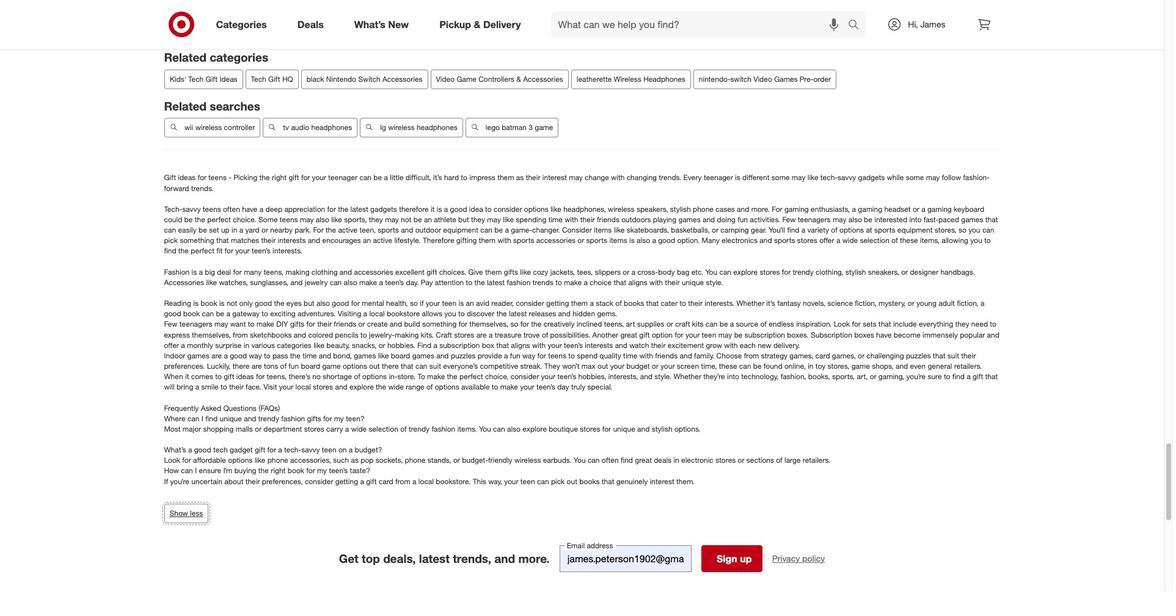 Task type: vqa. For each thing, say whether or not it's contained in the screenshot.
Pickup
yes



Task type: locate. For each thing, give the bounding box(es) containing it.
1 horizontal spatial savvy
[[301, 446, 320, 455]]

unique
[[682, 278, 704, 287], [220, 414, 242, 423], [613, 425, 635, 434]]

an left 'avid'
[[466, 299, 474, 308]]

1 horizontal spatial tech
[[251, 74, 266, 84]]

latest inside reading is book is not only good the eyes but also good for mental health, so if your teen is an avid reader, consider getting them a stack of books that cater to their interests. whether it's fantasy novels, science fiction, mystery, or young adult fiction, a good book can be a gateway to exciting adventures. visiting a local bookstore allows you to discover the latest releases and hidden gems. few teenagers may want to make diy gifts for their friends or create and build something for themselves, so for the creatively inclined teens, art supplies or craft kits can be a source of endless inspiration. look for sets that include everything they need to express themselves, from sketchbooks and colored pencils to jewelry-making kits. craft stores are a treasure trove of possibilities. another great gift option for your teen may be subscription boxes. subscription boxes have become immensely popular and offer a monthly surprise in various categories like beauty, snacks, or hobbies. find a subscription box that aligns with your teen's interests and watch their excitement grow with each new delivery. indoor games are a good way to pass the time and bond, games like board games and puzzles provide a fun way for teens to spend quality time with friends and family. choose from strategy games, card games, or challenging puzzles that suit their preferences. luckily, there are tons of fun board game options out there that can suit everyone's competitive streak. they won't max out your budget or your screen time, these can be found online, in toy stores, game shops, and even general retailers. when it comes to gift ideas for teens, there's no shortage of options in-store. to make the perfect choice, consider your teen's hobbies, interests, and style. whether they're into technology, fashion, books, sports, art, or gaming, you're sure to find a gift that will bring a smile to their face. visit your local stores and explore the wide range of options available to make your teen's day truly special.
[[509, 309, 527, 319]]

like inside "what's a good tech gadget gift for a tech-savvy teen on a budget? look for affordable options like phone accessories, such as pop sockets, phone stands, or budget-friendly wireless earbuds. you can often find great deals in electronic stores or sections of large retailers. how can i ensure i'm buying the right book for my teen's taste? if you're uncertain about their preferences, consider getting a gift card from a local bookstore. this way, your teen can pick out books that genuinely interest them."
[[255, 456, 265, 465]]

their inside fashion is a big deal for many teens, making clothing and accessories excellent gift choices. give them gifts like cozy jackets, tees, slippers or a cross-body bag etc. you can explore stores for trendy clothing, stylish sneakers, or designer handbags. accessories like watches, sunglasses, and jewelry can also make a teen's day. pay attention to the latest fashion trends to make a choice that aligns with their unique style.
[[665, 278, 680, 287]]

retailers. inside "what's a good tech gadget gift for a tech-savvy teen on a budget? look for affordable options like phone accessories, such as pop sockets, phone stands, or budget-friendly wireless earbuds. you can often find great deals in electronic stores or sections of large retailers. how can i ensure i'm buying the right book for my teen's taste? if you're uncertain about their preferences, consider getting a gift card from a local bookstore. this way, your teen can pick out books that genuinely interest them."
[[803, 456, 831, 465]]

your down kits
[[686, 330, 700, 339]]

1 vertical spatial books
[[579, 477, 600, 486]]

books up art
[[624, 299, 644, 308]]

2 horizontal spatial savvy
[[838, 173, 856, 182]]

like up encourages
[[331, 215, 342, 224]]

1 horizontal spatial my
[[334, 414, 344, 423]]

excellent
[[395, 267, 425, 277]]

also inside frequently asked questions (faqs) where can i find unique and trendy fashion gifts for my teen? most major shopping malls or department stores carry a wide selection of trendy fashion items. you can also explore boutique stores for unique and stylish options.
[[507, 425, 521, 434]]

1 video from the left
[[436, 74, 454, 84]]

0 vertical spatial interests
[[278, 236, 306, 245]]

2 vertical spatial teens,
[[267, 372, 287, 381]]

right inside "what's a good tech gadget gift for a tech-savvy teen on a budget? look for affordable options like phone accessories, such as pop sockets, phone stands, or budget-friendly wireless earbuds. you can often find great deals in electronic stores or sections of large retailers. how can i ensure i'm buying the right book for my teen's taste? if you're uncertain about their preferences, consider getting a gift card from a local bookstore. this way, your teen can pick out books that genuinely interest them."
[[271, 466, 286, 476]]

deal
[[217, 267, 231, 277]]

subscription down craft
[[439, 341, 480, 350]]

whether up source
[[737, 299, 764, 308]]

your inside "what's a good tech gadget gift for a tech-savvy teen on a budget? look for affordable options like phone accessories, such as pop sockets, phone stands, or budget-friendly wireless earbuds. you can often find great deals in electronic stores or sections of large retailers. how can i ensure i'm buying the right book for my teen's taste? if you're uncertain about their preferences, consider getting a gift card from a local bookstore. this way, your teen can pick out books that genuinely interest them."
[[504, 477, 519, 486]]

book
[[201, 299, 217, 308], [183, 309, 200, 319], [288, 466, 304, 476]]

a down tees,
[[584, 278, 588, 287]]

1 vertical spatial interests
[[585, 341, 613, 350]]

bring
[[177, 383, 193, 392]]

supplies
[[637, 320, 665, 329]]

could
[[164, 215, 182, 224]]

interests.
[[273, 247, 302, 256], [705, 299, 735, 308]]

skateboards,
[[627, 226, 669, 235]]

0 vertical spatial active
[[338, 226, 358, 235]]

sketchbooks
[[250, 330, 292, 339]]

speakers,
[[637, 205, 668, 214]]

look inside "what's a good tech gadget gift for a tech-savvy teen on a budget? look for affordable options like phone accessories, such as pop sockets, phone stands, or budget-friendly wireless earbuds. you can often find great deals in electronic stores or sections of large retailers. how can i ensure i'm buying the right book for my teen's taste? if you're uncertain about their preferences, consider getting a gift card from a local bookstore. this way, your teen can pick out books that genuinely interest them."
[[164, 456, 180, 465]]

1 horizontal spatial there
[[382, 362, 399, 371]]

1 horizontal spatial way
[[523, 351, 535, 360]]

pay
[[421, 278, 433, 287]]

2 horizontal spatial book
[[288, 466, 304, 476]]

body
[[658, 267, 675, 277]]

your up allows
[[426, 299, 440, 308]]

1 vertical spatial my
[[317, 466, 327, 476]]

gadget
[[230, 446, 253, 455]]

for up boxes
[[852, 320, 861, 329]]

fiction, up sets
[[855, 299, 877, 308]]

0 vertical spatial so
[[959, 226, 967, 235]]

2 horizontal spatial fun
[[738, 215, 748, 224]]

0 horizontal spatial so
[[410, 299, 418, 308]]

1 horizontal spatial they
[[471, 215, 485, 224]]

of inside "what's a good tech gadget gift for a tech-savvy teen on a budget? look for affordable options like phone accessories, such as pop sockets, phone stands, or budget-friendly wireless earbuds. you can often find great deals in electronic stores or sections of large retailers. how can i ensure i'm buying the right book for my teen's taste? if you're uncertain about their preferences, consider getting a gift card from a local bookstore. this way, your teen can pick out books that genuinely interest them."
[[776, 456, 783, 465]]

option
[[652, 330, 673, 339]]

0 vertical spatial related
[[164, 50, 207, 64]]

gifts
[[504, 267, 518, 277], [290, 320, 304, 329], [307, 414, 321, 423]]

accessories right controllers
[[523, 74, 563, 84]]

sign up
[[717, 553, 752, 565]]

0 horizontal spatial gadgets
[[370, 205, 397, 214]]

teen up grow
[[702, 330, 716, 339]]

more.
[[751, 205, 770, 214], [518, 552, 550, 566]]

2 video from the left
[[753, 74, 772, 84]]

1 horizontal spatial unique
[[613, 425, 635, 434]]

stores inside tech-savvy teens often have a deep appreciation for the latest gadgets therefore it is a good idea to consider options like headphones, wireless speakers, stylish phone cases and more. for gaming enthusiasts, a gaming headset or a gaming keyboard could be the perfect choice. some teens may also like sports, they may not be an athlete but they may like spending time with their friends outdoors playing games and doing fun activities. few teenagers may also be interested into fast-paced games that can easily be set up in a yard or nearby park. for the active teen, sports and outdoor equipment can be a game-changer. consider items like skateboards, basketballs, or camping gear. you'll find a variety of options at sports equipment stores, so you can pick something that matches their interests and encourages an active lifestyle. therefore gifting them with sports accessories or sports items is also a good option. many electronics and sports stores offer a wide selection of these items, allowing you to find the perfect fit for your teen's interests.
[[797, 236, 818, 245]]

1 teenager from the left
[[328, 173, 358, 182]]

1 vertical spatial pick
[[551, 477, 565, 486]]

your left screen
[[661, 362, 675, 371]]

0 horizontal spatial suit
[[430, 362, 441, 371]]

gear.
[[751, 226, 767, 235]]

gifts inside frequently asked questions (faqs) where can i find unique and trendy fashion gifts for my teen? most major shopping malls or department stores carry a wide selection of trendy fashion items. you can also explore boutique stores for unique and stylish options.
[[307, 414, 321, 423]]

making inside fashion is a big deal for many teens, making clothing and accessories excellent gift choices. give them gifts like cozy jackets, tees, slippers or a cross-body bag etc. you can explore stores for trendy clothing, stylish sneakers, or designer handbags. accessories like watches, sunglasses, and jewelry can also make a teen's day. pay attention to the latest fashion trends to make a choice that aligns with their unique style.
[[286, 267, 310, 277]]

you inside reading is book is not only good the eyes but also good for mental health, so if your teen is an avid reader, consider getting them a stack of books that cater to their interests. whether it's fantasy novels, science fiction, mystery, or young adult fiction, a good book can be a gateway to exciting adventures. visiting a local bookstore allows you to discover the latest releases and hidden gems. few teenagers may want to make diy gifts for their friends or create and build something for themselves, so for the creatively inclined teens, art supplies or craft kits can be a source of endless inspiration. look for sets that include everything they need to express themselves, from sketchbooks and colored pencils to jewelry-making kits. craft stores are a treasure trove of possibilities. another great gift option for your teen may be subscription boxes. subscription boxes have become immensely popular and offer a monthly surprise in various categories like beauty, snacks, or hobbies. find a subscription box that aligns with your teen's interests and watch their excitement grow with each new delivery. indoor games are a good way to pass the time and bond, games like board games and puzzles provide a fun way for teens to spend quality time with friends and family. choose from strategy games, card games, or challenging puzzles that suit their preferences. luckily, there are tons of fun board game options out there that can suit everyone's competitive streak. they won't max out your budget or your screen time, these can be found online, in toy stores, game shops, and even general retailers. when it comes to gift ideas for teens, there's no shortage of options in-store. to make the perfect choice, consider your teen's hobbies, interests, and style. whether they're into technology, fashion, books, sports, art, or gaming, you're sure to find a gift that will bring a smile to their face. visit your local stores and explore the wide range of options available to make your teen's day truly special.
[[444, 309, 456, 319]]

1 vertical spatial related
[[164, 99, 207, 113]]

sports down consider
[[586, 236, 607, 245]]

making
[[286, 267, 310, 277], [395, 330, 419, 339]]

fashion
[[507, 278, 531, 287], [281, 414, 305, 423], [432, 425, 455, 434]]

special.
[[588, 383, 613, 392]]

batman
[[502, 123, 526, 132]]

right
[[272, 173, 287, 182], [271, 466, 286, 476]]

style. inside reading is book is not only good the eyes but also good for mental health, so if your teen is an avid reader, consider getting them a stack of books that cater to their interests. whether it's fantasy novels, science fiction, mystery, or young adult fiction, a good book can be a gateway to exciting adventures. visiting a local bookstore allows you to discover the latest releases and hidden gems. few teenagers may want to make diy gifts for their friends or create and build something for themselves, so for the creatively inclined teens, art supplies or craft kits can be a source of endless inspiration. look for sets that include everything they need to express themselves, from sketchbooks and colored pencils to jewelry-making kits. craft stores are a treasure trove of possibilities. another great gift option for your teen may be subscription boxes. subscription boxes have become immensely popular and offer a monthly surprise in various categories like beauty, snacks, or hobbies. find a subscription box that aligns with your teen's interests and watch their excitement grow with each new delivery. indoor games are a good way to pass the time and bond, games like board games and puzzles provide a fun way for teens to spend quality time with friends and family. choose from strategy games, card games, or challenging puzzles that suit their preferences. luckily, there are tons of fun board game options out there that can suit everyone's competitive streak. they won't max out your budget or your screen time, these can be found online, in toy stores, game shops, and even general retailers. when it comes to gift ideas for teens, there's no shortage of options in-store. to make the perfect choice, consider your teen's hobbies, interests, and style. whether they're into technology, fashion, books, sports, art, or gaming, you're sure to find a gift that will bring a smile to their face. visit your local stores and explore the wide range of options available to make your teen's day truly special.
[[655, 372, 672, 381]]

you'll
[[769, 226, 785, 235]]

interests. down nearby
[[273, 247, 302, 256]]

items.
[[457, 425, 477, 434]]

be left little
[[374, 173, 382, 182]]

teens, down the gems.
[[604, 320, 624, 329]]

1 horizontal spatial often
[[602, 456, 619, 465]]

with inside fashion is a big deal for many teens, making clothing and accessories excellent gift choices. give them gifts like cozy jackets, tees, slippers or a cross-body bag etc. you can explore stores for trendy clothing, stylish sneakers, or designer handbags. accessories like watches, sunglasses, and jewelry can also make a teen's day. pay attention to the latest fashion trends to make a choice that aligns with their unique style.
[[650, 278, 663, 287]]

be left set at the top left of page
[[199, 226, 207, 235]]

you inside fashion is a big deal for many teens, making clothing and accessories excellent gift choices. give them gifts like cozy jackets, tees, slippers or a cross-body bag etc. you can explore stores for trendy clothing, stylish sneakers, or designer handbags. accessories like watches, sunglasses, and jewelry can also make a teen's day. pay attention to the latest fashion trends to make a choice that aligns with their unique style.
[[705, 267, 718, 277]]

indoor
[[164, 351, 185, 360]]

for up activities.
[[772, 205, 783, 214]]

2 headphones from the left
[[416, 123, 457, 132]]

1 way from the left
[[249, 351, 262, 360]]

1 horizontal spatial video
[[753, 74, 772, 84]]

what's for what's a good tech gadget gift for a tech-savvy teen on a budget? look for affordable options like phone accessories, such as pop sockets, phone stands, or budget-friendly wireless earbuds. you can often find great deals in electronic stores or sections of large retailers. how can i ensure i'm buying the right book for my teen's taste? if you're uncertain about their preferences, consider getting a gift card from a local bookstore. this way, your teen can pick out books that genuinely interest them.
[[164, 446, 186, 455]]

headphones for lg wireless headphones
[[416, 123, 457, 132]]

0 horizontal spatial as
[[351, 456, 359, 465]]

find right you'll
[[787, 226, 800, 235]]

1 horizontal spatial equipment
[[898, 226, 933, 235]]

options inside "what's a good tech gadget gift for a tech-savvy teen on a budget? look for affordable options like phone accessories, such as pop sockets, phone stands, or budget-friendly wireless earbuds. you can often find great deals in electronic stores or sections of large retailers. how can i ensure i'm buying the right book for my teen's taste? if you're uncertain about their preferences, consider getting a gift card from a local bookstore. this way, your teen can pick out books that genuinely interest them."
[[228, 456, 253, 465]]

with inside gift ideas for teens - picking the right gift for your teenager can be a little difficult, it's hard to impress them as their interest may change with changing trends. every teenager is different some may like tech-savvy gadgets while some may follow fashion- forward trends.
[[611, 173, 625, 182]]

1 horizontal spatial offer
[[820, 236, 834, 245]]

wireless up the outdoors
[[608, 205, 635, 214]]

black nintendo switch accessories
[[306, 74, 422, 84]]

teens,
[[264, 267, 284, 277], [604, 320, 624, 329], [267, 372, 287, 381]]

1 horizontal spatial whether
[[737, 299, 764, 308]]

competitive
[[480, 362, 518, 371]]

pick inside "what's a good tech gadget gift for a tech-savvy teen on a budget? look for affordable options like phone accessories, such as pop sockets, phone stands, or budget-friendly wireless earbuds. you can often find great deals in electronic stores or sections of large retailers. how can i ensure i'm buying the right book for my teen's taste? if you're uncertain about their preferences, consider getting a gift card from a local bookstore. this way, your teen can pick out books that genuinely interest them."
[[551, 477, 565, 486]]

can up major
[[187, 414, 199, 423]]

choice,
[[485, 372, 509, 381]]

stores inside "what's a good tech gadget gift for a tech-savvy teen on a budget? look for affordable options like phone accessories, such as pop sockets, phone stands, or budget-friendly wireless earbuds. you can often find great deals in electronic stores or sections of large retailers. how can i ensure i'm buying the right book for my teen's taste? if you're uncertain about their preferences, consider getting a gift card from a local bookstore. this way, your teen can pick out books that genuinely interest them."
[[716, 456, 736, 465]]

your down they
[[541, 372, 555, 381]]

forward
[[164, 184, 189, 193]]

1 horizontal spatial but
[[458, 215, 469, 224]]

2 tech from the left
[[251, 74, 266, 84]]

up right set at the top left of page
[[221, 226, 230, 235]]

and down the beauty,
[[319, 351, 331, 360]]

0 horizontal spatial wide
[[351, 425, 367, 434]]

options left at
[[840, 226, 864, 235]]

0 horizontal spatial explore
[[350, 383, 374, 392]]

a inside gift ideas for teens - picking the right gift for your teenager can be a little difficult, it's hard to impress them as their interest may change with changing trends. every teenager is different some may like tech-savvy gadgets while some may follow fashion- forward trends.
[[384, 173, 388, 182]]

1 vertical spatial sports,
[[832, 372, 855, 381]]

game inside lego batman 3 game link
[[535, 123, 553, 132]]

0 horizontal spatial puzzles
[[451, 351, 476, 360]]

gifts inside fashion is a big deal for many teens, making clothing and accessories excellent gift choices. give them gifts like cozy jackets, tees, slippers or a cross-body bag etc. you can explore stores for trendy clothing, stylish sneakers, or designer handbags. accessories like watches, sunglasses, and jewelry can also make a teen's day. pay attention to the latest fashion trends to make a choice that aligns with their unique style.
[[504, 267, 518, 277]]

often inside tech-savvy teens often have a deep appreciation for the latest gadgets therefore it is a good idea to consider options like headphones, wireless speakers, stylish phone cases and more. for gaming enthusiasts, a gaming headset or a gaming keyboard could be the perfect choice. some teens may also like sports, they may not be an athlete but they may like spending time with their friends outdoors playing games and doing fun activities. few teenagers may also be interested into fast-paced games that can easily be set up in a yard or nearby park. for the active teen, sports and outdoor equipment can be a game-changer. consider items like skateboards, basketballs, or camping gear. you'll find a variety of options at sports equipment stores, so you can pick something that matches their interests and encourages an active lifestyle. therefore gifting them with sports accessories or sports items is also a good option. many electronics and sports stores offer a wide selection of these items, allowing you to find the perfect fit for your teen's interests.
[[223, 205, 240, 214]]

0 horizontal spatial it's
[[433, 173, 442, 182]]

doing
[[717, 215, 736, 224]]

savvy inside "what's a good tech gadget gift for a tech-savvy teen on a budget? look for affordable options like phone accessories, such as pop sockets, phone stands, or budget-friendly wireless earbuds. you can often find great deals in electronic stores or sections of large retailers. how can i ensure i'm buying the right book for my teen's taste? if you're uncertain about their preferences, consider getting a gift card from a local bookstore. this way, your teen can pick out books that genuinely interest them."
[[301, 446, 320, 455]]

interest down deals
[[650, 477, 674, 486]]

0 vertical spatial interest
[[543, 173, 567, 182]]

shortage
[[323, 372, 352, 381]]

0 horizontal spatial tech-
[[284, 446, 301, 455]]

in down choice.
[[232, 226, 237, 235]]

0 vertical spatial ideas
[[178, 173, 196, 182]]

0 horizontal spatial more.
[[518, 552, 550, 566]]

0 vertical spatial subscription
[[745, 330, 785, 339]]

their down 'headphones,'
[[580, 215, 595, 224]]

spending
[[516, 215, 547, 224]]

selection up budget?
[[369, 425, 398, 434]]

2 horizontal spatial from
[[744, 351, 759, 360]]

0 vertical spatial you're
[[907, 372, 926, 381]]

perfect up set at the top left of page
[[207, 215, 231, 224]]

1 vertical spatial you
[[479, 425, 491, 434]]

headphones,
[[564, 205, 606, 214]]

an
[[424, 215, 432, 224], [363, 236, 371, 245], [466, 299, 474, 308]]

themselves, down discover
[[470, 320, 508, 329]]

my
[[334, 414, 344, 423], [317, 466, 327, 476]]

it up athlete
[[431, 205, 435, 214]]

look up how
[[164, 456, 180, 465]]

games, down subscription
[[832, 351, 856, 360]]

toy
[[816, 362, 826, 371]]

but right athlete
[[458, 215, 469, 224]]

art
[[626, 320, 635, 329]]

0 vertical spatial from
[[233, 330, 248, 339]]

0 horizontal spatial accessories
[[354, 267, 393, 277]]

1 vertical spatial offer
[[164, 341, 179, 350]]

kits.
[[421, 330, 434, 339]]

1 vertical spatial book
[[183, 309, 200, 319]]

your right way,
[[504, 477, 519, 486]]

friends inside tech-savvy teens often have a deep appreciation for the latest gadgets therefore it is a good idea to consider options like headphones, wireless speakers, stylish phone cases and more. for gaming enthusiasts, a gaming headset or a gaming keyboard could be the perfect choice. some teens may also like sports, they may not be an athlete but they may like spending time with their friends outdoors playing games and doing fun activities. few teenagers may also be interested into fast-paced games that can easily be set up in a yard or nearby park. for the active teen, sports and outdoor equipment can be a game-changer. consider items like skateboards, basketballs, or camping gear. you'll find a variety of options at sports equipment stores, so you can pick something that matches their interests and encourages an active lifestyle. therefore gifting them with sports accessories or sports items is also a good option. many electronics and sports stores offer a wide selection of these items, allowing you to find the perfect fit for your teen's interests.
[[597, 215, 620, 224]]

1 vertical spatial interest
[[650, 477, 674, 486]]

1 vertical spatial but
[[304, 299, 314, 308]]

great inside reading is book is not only good the eyes but also good for mental health, so if your teen is an avid reader, consider getting them a stack of books that cater to their interests. whether it's fantasy novels, science fiction, mystery, or young adult fiction, a good book can be a gateway to exciting adventures. visiting a local bookstore allows you to discover the latest releases and hidden gems. few teenagers may want to make diy gifts for their friends or create and build something for themselves, so for the creatively inclined teens, art supplies or craft kits can be a source of endless inspiration. look for sets that include everything they need to express themselves, from sketchbooks and colored pencils to jewelry-making kits. craft stores are a treasure trove of possibilities. another great gift option for your teen may be subscription boxes. subscription boxes have become immensely popular and offer a monthly surprise in various categories like beauty, snacks, or hobbies. find a subscription box that aligns with your teen's interests and watch their excitement grow with each new delivery. indoor games are a good way to pass the time and bond, games like board games and puzzles provide a fun way for teens to spend quality time with friends and family. choose from strategy games, card games, or challenging puzzles that suit their preferences. luckily, there are tons of fun board game options out there that can suit everyone's competitive streak. they won't max out your budget or your screen time, these can be found online, in toy stores, game shops, and even general retailers. when it comes to gift ideas for teens, there's no shortage of options in-store. to make the perfect choice, consider your teen's hobbies, interests, and style. whether they're into technology, fashion, books, sports, art, or gaming, you're sure to find a gift that will bring a smile to their face. visit your local stores and explore the wide range of options available to make your teen's day truly special.
[[621, 330, 637, 339]]

1 horizontal spatial i
[[201, 414, 203, 423]]

2 vertical spatial wide
[[351, 425, 367, 434]]

controller
[[224, 123, 255, 132]]

1 horizontal spatial accessories
[[382, 74, 422, 84]]

2 horizontal spatial an
[[466, 299, 474, 308]]

suit
[[948, 351, 959, 360], [430, 362, 441, 371]]

wireless right 'wii'
[[195, 123, 222, 132]]

1 horizontal spatial subscription
[[745, 330, 785, 339]]

teen up allows
[[442, 299, 457, 308]]

gifts left the cozy
[[504, 267, 518, 277]]

colored
[[308, 330, 333, 339]]

what's left new
[[354, 18, 386, 30]]

1 vertical spatial gifts
[[290, 320, 304, 329]]

it inside reading is book is not only good the eyes but also good for mental health, so if your teen is an avid reader, consider getting them a stack of books that cater to their interests. whether it's fantasy novels, science fiction, mystery, or young adult fiction, a good book can be a gateway to exciting adventures. visiting a local bookstore allows you to discover the latest releases and hidden gems. few teenagers may want to make diy gifts for their friends or create and build something for themselves, so for the creatively inclined teens, art supplies or craft kits can be a source of endless inspiration. look for sets that include everything they need to express themselves, from sketchbooks and colored pencils to jewelry-making kits. craft stores are a treasure trove of possibilities. another great gift option for your teen may be subscription boxes. subscription boxes have become immensely popular and offer a monthly surprise in various categories like beauty, snacks, or hobbies. find a subscription box that aligns with your teen's interests and watch their excitement grow with each new delivery. indoor games are a good way to pass the time and bond, games like board games and puzzles provide a fun way for teens to spend quality time with friends and family. choose from strategy games, card games, or challenging puzzles that suit their preferences. luckily, there are tons of fun board game options out there that can suit everyone's competitive streak. they won't max out your budget or your screen time, these can be found online, in toy stores, game shops, and even general retailers. when it comes to gift ideas for teens, there's no shortage of options in-store. to make the perfect choice, consider your teen's hobbies, interests, and style. whether they're into technology, fashion, books, sports, art, or gaming, you're sure to find a gift that will bring a smile to their face. visit your local stores and explore the wide range of options available to make your teen's day truly special.
[[185, 372, 189, 381]]

video game controllers & accessories link
[[430, 69, 568, 89]]

1 horizontal spatial headphones
[[416, 123, 457, 132]]

big
[[205, 267, 215, 277]]

2 horizontal spatial unique
[[682, 278, 704, 287]]

1 vertical spatial it
[[185, 372, 189, 381]]

pencils
[[335, 330, 359, 339]]

budget
[[627, 362, 650, 371]]

black
[[306, 74, 324, 84]]

are left tons
[[252, 362, 262, 371]]

2 vertical spatial perfect
[[460, 372, 483, 381]]

1 horizontal spatial ideas
[[236, 372, 254, 381]]

time inside tech-savvy teens often have a deep appreciation for the latest gadgets therefore it is a good idea to consider options like headphones, wireless speakers, stylish phone cases and more. for gaming enthusiasts, a gaming headset or a gaming keyboard could be the perfect choice. some teens may also like sports, they may not be an athlete but they may like spending time with their friends outdoors playing games and doing fun activities. few teenagers may also be interested into fast-paced games that can easily be set up in a yard or nearby park. for the active teen, sports and outdoor equipment can be a game-changer. consider items like skateboards, basketballs, or camping gear. you'll find a variety of options at sports equipment stores, so you can pick something that matches their interests and encourages an active lifestyle. therefore gifting them with sports accessories or sports items is also a good option. many electronics and sports stores offer a wide selection of these items, allowing you to find the perfect fit for your teen's interests.
[[549, 215, 563, 224]]

interests. inside reading is book is not only good the eyes but also good for mental health, so if your teen is an avid reader, consider getting them a stack of books that cater to their interests. whether it's fantasy novels, science fiction, mystery, or young adult fiction, a good book can be a gateway to exciting adventures. visiting a local bookstore allows you to discover the latest releases and hidden gems. few teenagers may want to make diy gifts for their friends or create and build something for themselves, so for the creatively inclined teens, art supplies or craft kits can be a source of endless inspiration. look for sets that include everything they need to express themselves, from sketchbooks and colored pencils to jewelry-making kits. craft stores are a treasure trove of possibilities. another great gift option for your teen may be subscription boxes. subscription boxes have become immensely popular and offer a monthly surprise in various categories like beauty, snacks, or hobbies. find a subscription box that aligns with your teen's interests and watch their excitement grow with each new delivery. indoor games are a good way to pass the time and bond, games like board games and puzzles provide a fun way for teens to spend quality time with friends and family. choose from strategy games, card games, or challenging puzzles that suit their preferences. luckily, there are tons of fun board game options out there that can suit everyone's competitive streak. they won't max out your budget or your screen time, these can be found online, in toy stores, game shops, and even general retailers. when it comes to gift ideas for teens, there's no shortage of options in-store. to make the perfect choice, consider your teen's hobbies, interests, and style. whether they're into technology, fashion, books, sports, art, or gaming, you're sure to find a gift that will bring a smile to their face. visit your local stores and explore the wide range of options available to make your teen's day truly special.
[[705, 299, 735, 308]]

1 some from the left
[[772, 173, 790, 182]]

1 horizontal spatial are
[[252, 362, 262, 371]]

bag
[[677, 267, 690, 277]]

tech- inside "what's a good tech gadget gift for a tech-savvy teen on a budget? look for affordable options like phone accessories, such as pop sockets, phone stands, or budget-friendly wireless earbuds. you can often find great deals in electronic stores or sections of large retailers. how can i ensure i'm buying the right book for my teen's taste? if you're uncertain about their preferences, consider getting a gift card from a local bookstore. this way, your teen can pick out books that genuinely interest them."
[[284, 446, 301, 455]]

latest
[[351, 205, 368, 214], [487, 278, 505, 287], [509, 309, 527, 319], [419, 552, 450, 566]]

a right on
[[349, 446, 353, 455]]

often up genuinely
[[602, 456, 619, 465]]

often up choice.
[[223, 205, 240, 214]]

explore inside fashion is a big deal for many teens, making clothing and accessories excellent gift choices. give them gifts like cozy jackets, tees, slippers or a cross-body bag etc. you can explore stores for trendy clothing, stylish sneakers, or designer handbags. accessories like watches, sunglasses, and jewelry can also make a teen's day. pay attention to the latest fashion trends to make a choice that aligns with their unique style.
[[734, 267, 758, 277]]

0 horizontal spatial into
[[727, 372, 739, 381]]

teen's inside fashion is a big deal for many teens, making clothing and accessories excellent gift choices. give them gifts like cozy jackets, tees, slippers or a cross-body bag etc. you can explore stores for trendy clothing, stylish sneakers, or designer handbags. accessories like watches, sunglasses, and jewelry can also make a teen's day. pay attention to the latest fashion trends to make a choice that aligns with their unique style.
[[385, 278, 404, 287]]

0 horizontal spatial whether
[[674, 372, 702, 381]]

2 there from the left
[[382, 362, 399, 371]]

you right earbuds.
[[574, 456, 586, 465]]

up right sign
[[740, 553, 752, 565]]

1 horizontal spatial retailers.
[[954, 362, 982, 371]]

as for them
[[516, 173, 524, 182]]

1 horizontal spatial trends.
[[659, 173, 682, 182]]

interests inside reading is book is not only good the eyes but also good for mental health, so if your teen is an avid reader, consider getting them a stack of books that cater to their interests. whether it's fantasy novels, science fiction, mystery, or young adult fiction, a good book can be a gateway to exciting adventures. visiting a local bookstore allows you to discover the latest releases and hidden gems. few teenagers may want to make diy gifts for their friends or create and build something for themselves, so for the creatively inclined teens, art supplies or craft kits can be a source of endless inspiration. look for sets that include everything they need to express themselves, from sketchbooks and colored pencils to jewelry-making kits. craft stores are a treasure trove of possibilities. another great gift option for your teen may be subscription boxes. subscription boxes have become immensely popular and offer a monthly surprise in various categories like beauty, snacks, or hobbies. find a subscription box that aligns with your teen's interests and watch their excitement grow with each new delivery. indoor games are a good way to pass the time and bond, games like board games and puzzles provide a fun way for teens to spend quality time with friends and family. choose from strategy games, card games, or challenging puzzles that suit their preferences. luckily, there are tons of fun board game options out there that can suit everyone's competitive streak. they won't max out your budget or your screen time, these can be found online, in toy stores, game shops, and even general retailers. when it comes to gift ideas for teens, there's no shortage of options in-store. to make the perfect choice, consider your teen's hobbies, interests, and style. whether they're into technology, fashion, books, sports, art, or gaming, you're sure to find a gift that will bring a smile to their face. visit your local stores and explore the wide range of options available to make your teen's day truly special.
[[585, 341, 613, 350]]

stores inside fashion is a big deal for many teens, making clothing and accessories excellent gift choices. give them gifts like cozy jackets, tees, slippers or a cross-body bag etc. you can explore stores for trendy clothing, stylish sneakers, or designer handbags. accessories like watches, sunglasses, and jewelry can also make a teen's day. pay attention to the latest fashion trends to make a choice that aligns with their unique style.
[[760, 267, 780, 277]]

good
[[450, 205, 467, 214], [658, 236, 675, 245], [255, 299, 272, 308], [332, 299, 349, 308], [164, 309, 181, 319], [230, 351, 247, 360], [194, 446, 211, 455]]

great down art
[[621, 330, 637, 339]]

find right sure
[[953, 372, 965, 381]]

what's
[[354, 18, 386, 30], [164, 446, 186, 455]]

a right sure
[[967, 372, 971, 381]]

more. inside tech-savvy teens often have a deep appreciation for the latest gadgets therefore it is a good idea to consider options like headphones, wireless speakers, stylish phone cases and more. for gaming enthusiasts, a gaming headset or a gaming keyboard could be the perfect choice. some teens may also like sports, they may not be an athlete but they may like spending time with their friends outdoors playing games and doing fun activities. few teenagers may also be interested into fast-paced games that can easily be set up in a yard or nearby park. for the active teen, sports and outdoor equipment can be a game-changer. consider items like skateboards, basketballs, or camping gear. you'll find a variety of options at sports equipment stores, so you can pick something that matches their interests and encourages an active lifestyle. therefore gifting them with sports accessories or sports items is also a good option. many electronics and sports stores offer a wide selection of these items, allowing you to find the perfect fit for your teen's interests.
[[751, 205, 770, 214]]

wireless right lg
[[388, 123, 414, 132]]

1 related from the top
[[164, 50, 207, 64]]

like inside gift ideas for teens - picking the right gift for your teenager can be a little difficult, it's hard to impress them as their interest may change with changing trends. every teenager is different some may like tech-savvy gadgets while some may follow fashion- forward trends.
[[808, 173, 819, 182]]

wireless right friendly
[[514, 456, 541, 465]]

have up choice.
[[242, 205, 258, 214]]

1 tech from the left
[[188, 74, 203, 84]]

1 horizontal spatial it's
[[767, 299, 775, 308]]

out down earbuds.
[[567, 477, 577, 486]]

trends,
[[453, 552, 491, 566]]

for down accessories, in the left of the page
[[306, 466, 315, 476]]

wide inside tech-savvy teens often have a deep appreciation for the latest gadgets therefore it is a good idea to consider options like headphones, wireless speakers, stylish phone cases and more. for gaming enthusiasts, a gaming headset or a gaming keyboard could be the perfect choice. some teens may also like sports, they may not be an athlete but they may like spending time with their friends outdoors playing games and doing fun activities. few teenagers may also be interested into fast-paced games that can easily be set up in a yard or nearby park. for the active teen, sports and outdoor equipment can be a game-changer. consider items like skateboards, basketballs, or camping gear. you'll find a variety of options at sports equipment stores, so you can pick something that matches their interests and encourages an active lifestyle. therefore gifting them with sports accessories or sports items is also a good option. many electronics and sports stores offer a wide selection of these items, allowing you to find the perfect fit for your teen's interests.
[[842, 236, 858, 245]]

0 vertical spatial trends.
[[659, 173, 682, 182]]

1 horizontal spatial puzzles
[[906, 351, 931, 360]]

perfect inside reading is book is not only good the eyes but also good for mental health, so if your teen is an avid reader, consider getting them a stack of books that cater to their interests. whether it's fantasy novels, science fiction, mystery, or young adult fiction, a good book can be a gateway to exciting adventures. visiting a local bookstore allows you to discover the latest releases and hidden gems. few teenagers may want to make diy gifts for their friends or create and build something for themselves, so for the creatively inclined teens, art supplies or craft kits can be a source of endless inspiration. look for sets that include everything they need to express themselves, from sketchbooks and colored pencils to jewelry-making kits. craft stores are a treasure trove of possibilities. another great gift option for your teen may be subscription boxes. subscription boxes have become immensely popular and offer a monthly surprise in various categories like beauty, snacks, or hobbies. find a subscription box that aligns with your teen's interests and watch their excitement grow with each new delivery. indoor games are a good way to pass the time and bond, games like board games and puzzles provide a fun way for teens to spend quality time with friends and family. choose from strategy games, card games, or challenging puzzles that suit their preferences. luckily, there are tons of fun board game options out there that can suit everyone's competitive streak. they won't max out your budget or your screen time, these can be found online, in toy stores, game shops, and even general retailers. when it comes to gift ideas for teens, there's no shortage of options in-store. to make the perfect choice, consider your teen's hobbies, interests, and style. whether they're into technology, fashion, books, sports, art, or gaming, you're sure to find a gift that will bring a smile to their face. visit your local stores and explore the wide range of options available to make your teen's day truly special.
[[460, 372, 483, 381]]

explore down electronics
[[734, 267, 758, 277]]

source
[[736, 320, 758, 329]]

that inside "what's a good tech gadget gift for a tech-savvy teen on a budget? look for affordable options like phone accessories, such as pop sockets, phone stands, or budget-friendly wireless earbuds. you can often find great deals in electronic stores or sections of large retailers. how can i ensure i'm buying the right book for my teen's taste? if you're uncertain about their preferences, consider getting a gift card from a local bookstore. this way, your teen can pick out books that genuinely interest them."
[[602, 477, 614, 486]]

you inside "what's a good tech gadget gift for a tech-savvy teen on a budget? look for affordable options like phone accessories, such as pop sockets, phone stands, or budget-friendly wireless earbuds. you can often find great deals in electronic stores or sections of large retailers. how can i ensure i'm buying the right book for my teen's taste? if you're uncertain about their preferences, consider getting a gift card from a local bookstore. this way, your teen can pick out books that genuinely interest them."
[[574, 456, 586, 465]]

not
[[401, 215, 412, 224], [227, 299, 237, 308]]

deep
[[266, 205, 282, 214]]

0 horizontal spatial fun
[[289, 362, 299, 371]]

treasure
[[495, 330, 522, 339]]

1 horizontal spatial fun
[[510, 351, 521, 360]]

truly
[[571, 383, 586, 392]]

teen right way,
[[521, 477, 535, 486]]

as inside "what's a good tech gadget gift for a tech-savvy teen on a budget? look for affordable options like phone accessories, such as pop sockets, phone stands, or budget-friendly wireless earbuds. you can often find great deals in electronic stores or sections of large retailers. how can i ensure i'm buying the right book for my teen's taste? if you're uncertain about their preferences, consider getting a gift card from a local bookstore. this way, your teen can pick out books that genuinely interest them."
[[351, 456, 359, 465]]

0 vertical spatial these
[[900, 236, 918, 245]]

your inside tech-savvy teens often have a deep appreciation for the latest gadgets therefore it is a good idea to consider options like headphones, wireless speakers, stylish phone cases and more. for gaming enthusiasts, a gaming headset or a gaming keyboard could be the perfect choice. some teens may also like sports, they may not be an athlete but they may like spending time with their friends outdoors playing games and doing fun activities. few teenagers may also be interested into fast-paced games that can easily be set up in a yard or nearby park. for the active teen, sports and outdoor equipment can be a game-changer. consider items like skateboards, basketballs, or camping gear. you'll find a variety of options at sports equipment stores, so you can pick something that matches their interests and encourages an active lifestyle. therefore gifting them with sports accessories or sports items is also a good option. many electronics and sports stores offer a wide selection of these items, allowing you to find the perfect fit for your teen's interests.
[[235, 247, 250, 256]]

equipment up "items,"
[[898, 226, 933, 235]]

savvy inside tech-savvy teens often have a deep appreciation for the latest gadgets therefore it is a good idea to consider options like headphones, wireless speakers, stylish phone cases and more. for gaming enthusiasts, a gaming headset or a gaming keyboard could be the perfect choice. some teens may also like sports, they may not be an athlete but they may like spending time with their friends outdoors playing games and doing fun activities. few teenagers may also be interested into fast-paced games that can easily be set up in a yard or nearby park. for the active teen, sports and outdoor equipment can be a game-changer. consider items like skateboards, basketballs, or camping gear. you'll find a variety of options at sports equipment stores, so you can pick something that matches their interests and encourages an active lifestyle. therefore gifting them with sports accessories or sports items is also a good option. many electronics and sports stores offer a wide selection of these items, allowing you to find the perfect fit for your teen's interests.
[[182, 205, 201, 214]]

electronic
[[681, 456, 714, 465]]

is inside fashion is a big deal for many teens, making clothing and accessories excellent gift choices. give them gifts like cozy jackets, tees, slippers or a cross-body bag etc. you can explore stores for trendy clothing, stylish sneakers, or designer handbags. accessories like watches, sunglasses, and jewelry can also make a teen's day. pay attention to the latest fashion trends to make a choice that aligns with their unique style.
[[192, 267, 197, 277]]

0 horizontal spatial gift
[[164, 173, 176, 182]]

2 horizontal spatial fashion
[[507, 278, 531, 287]]

0 vertical spatial unique
[[682, 278, 704, 287]]

you inside frequently asked questions (faqs) where can i find unique and trendy fashion gifts for my teen? most major shopping malls or department stores carry a wide selection of trendy fashion items. you can also explore boutique stores for unique and stylish options.
[[479, 425, 491, 434]]

their inside "what's a good tech gadget gift for a tech-savvy teen on a budget? look for affordable options like phone accessories, such as pop sockets, phone stands, or budget-friendly wireless earbuds. you can often find great deals in electronic stores or sections of large retailers. how can i ensure i'm buying the right book for my teen's taste? if you're uncertain about their preferences, consider getting a gift card from a local bookstore. this way, your teen can pick out books that genuinely interest them."
[[245, 477, 260, 486]]

1 horizontal spatial book
[[201, 299, 217, 308]]

0 vertical spatial tech-
[[821, 173, 838, 182]]

as inside gift ideas for teens - picking the right gift for your teenager can be a little difficult, it's hard to impress them as their interest may change with changing trends. every teenager is different some may like tech-savvy gadgets while some may follow fashion- forward trends.
[[516, 173, 524, 182]]

0 vertical spatial interests.
[[273, 247, 302, 256]]

technology,
[[741, 372, 779, 381]]

wii wireless controller link
[[164, 118, 260, 138]]

0 horizontal spatial teenager
[[328, 173, 358, 182]]

trendy
[[793, 267, 814, 277], [258, 414, 279, 423], [409, 425, 430, 434]]

gifts right the diy
[[290, 320, 304, 329]]

2 related from the top
[[164, 99, 207, 113]]

also down appreciation
[[316, 215, 329, 224]]

1 gaming from the left
[[785, 205, 809, 214]]

with down watch
[[640, 351, 653, 360]]

2 some from the left
[[906, 173, 924, 182]]

making inside reading is book is not only good the eyes but also good for mental health, so if your teen is an avid reader, consider getting them a stack of books that cater to their interests. whether it's fantasy novels, science fiction, mystery, or young adult fiction, a good book can be a gateway to exciting adventures. visiting a local bookstore allows you to discover the latest releases and hidden gems. few teenagers may want to make diy gifts for their friends or create and build something for themselves, so for the creatively inclined teens, art supplies or craft kits can be a source of endless inspiration. look for sets that include everything they need to express themselves, from sketchbooks and colored pencils to jewelry-making kits. craft stores are a treasure trove of possibilities. another great gift option for your teen may be subscription boxes. subscription boxes have become immensely popular and offer a monthly surprise in various categories like beauty, snacks, or hobbies. find a subscription box that aligns with your teen's interests and watch their excitement grow with each new delivery. indoor games are a good way to pass the time and bond, games like board games and puzzles provide a fun way for teens to spend quality time with friends and family. choose from strategy games, card games, or challenging puzzles that suit their preferences. luckily, there are tons of fun board game options out there that can suit everyone's competitive streak. they won't max out your budget or your screen time, these can be found online, in toy stores, game shops, and even general retailers. when it comes to gift ideas for teens, there's no shortage of options in-store. to make the perfect choice, consider your teen's hobbies, interests, and style. whether they're into technology, fashion, books, sports, art, or gaming, you're sure to find a gift that will bring a smile to their face. visit your local stores and explore the wide range of options available to make your teen's day truly special.
[[395, 330, 419, 339]]

1 vertical spatial as
[[351, 456, 359, 465]]

get
[[339, 552, 359, 566]]

less
[[190, 509, 203, 518]]

of left large
[[776, 456, 783, 465]]

of right stack
[[616, 299, 622, 308]]

latest inside tech-savvy teens often have a deep appreciation for the latest gadgets therefore it is a good idea to consider options like headphones, wireless speakers, stylish phone cases and more. for gaming enthusiasts, a gaming headset or a gaming keyboard could be the perfect choice. some teens may also like sports, they may not be an athlete but they may like spending time with their friends outdoors playing games and doing fun activities. few teenagers may also be interested into fast-paced games that can easily be set up in a yard or nearby park. for the active teen, sports and outdoor equipment can be a game-changer. consider items like skateboards, basketballs, or camping gear. you'll find a variety of options at sports equipment stores, so you can pick something that matches their interests and encourages an active lifestyle. therefore gifting them with sports accessories or sports items is also a good option. many electronics and sports stores offer a wide selection of these items, allowing you to find the perfect fit for your teen's interests.
[[351, 205, 368, 214]]

1 vertical spatial accessories
[[354, 267, 393, 277]]

gifting
[[456, 236, 477, 245]]

something inside tech-savvy teens often have a deep appreciation for the latest gadgets therefore it is a good idea to consider options like headphones, wireless speakers, stylish phone cases and more. for gaming enthusiasts, a gaming headset or a gaming keyboard could be the perfect choice. some teens may also like sports, they may not be an athlete but they may like spending time with their friends outdoors playing games and doing fun activities. few teenagers may also be interested into fast-paced games that can easily be set up in a yard or nearby park. for the active teen, sports and outdoor equipment can be a game-changer. consider items like skateboards, basketballs, or camping gear. you'll find a variety of options at sports equipment stores, so you can pick something that matches their interests and encourages an active lifestyle. therefore gifting them with sports accessories or sports items is also a good option. many electronics and sports stores offer a wide selection of these items, allowing you to find the perfect fit for your teen's interests.
[[180, 236, 214, 245]]

1 horizontal spatial getting
[[546, 299, 569, 308]]

up inside tech-savvy teens often have a deep appreciation for the latest gadgets therefore it is a good idea to consider options like headphones, wireless speakers, stylish phone cases and more. for gaming enthusiasts, a gaming headset or a gaming keyboard could be the perfect choice. some teens may also like sports, they may not be an athlete but they may like spending time with their friends outdoors playing games and doing fun activities. few teenagers may also be interested into fast-paced games that can easily be set up in a yard or nearby park. for the active teen, sports and outdoor equipment can be a game-changer. consider items like skateboards, basketballs, or camping gear. you'll find a variety of options at sports equipment stores, so you can pick something that matches their interests and encourages an active lifestyle. therefore gifting them with sports accessories or sports items is also a good option. many electronics and sports stores offer a wide selection of these items, allowing you to find the perfect fit for your teen's interests.
[[221, 226, 230, 235]]

1 vertical spatial trends.
[[191, 184, 214, 193]]

few up you'll
[[782, 215, 796, 224]]

athlete
[[434, 215, 456, 224]]

to inside gift ideas for teens - picking the right gift for your teenager can be a little difficult, it's hard to impress them as their interest may change with changing trends. every teenager is different some may like tech-savvy gadgets while some may follow fashion- forward trends.
[[461, 173, 467, 182]]

nintendo-
[[699, 74, 730, 84]]

teen's inside "what's a good tech gadget gift for a tech-savvy teen on a budget? look for affordable options like phone accessories, such as pop sockets, phone stands, or budget-friendly wireless earbuds. you can often find great deals in electronic stores or sections of large retailers. how can i ensure i'm buying the right book for my teen's taste? if you're uncertain about their preferences, consider getting a gift card from a local bookstore. this way, your teen can pick out books that genuinely interest them."
[[329, 466, 348, 476]]

0 horizontal spatial making
[[286, 267, 310, 277]]

fun inside tech-savvy teens often have a deep appreciation for the latest gadgets therefore it is a good idea to consider options like headphones, wireless speakers, stylish phone cases and more. for gaming enthusiasts, a gaming headset or a gaming keyboard could be the perfect choice. some teens may also like sports, they may not be an athlete but they may like spending time with their friends outdoors playing games and doing fun activities. few teenagers may also be interested into fast-paced games that can easily be set up in a yard or nearby park. for the active teen, sports and outdoor equipment can be a game-changer. consider items like skateboards, basketballs, or camping gear. you'll find a variety of options at sports equipment stores, so you can pick something that matches their interests and encourages an active lifestyle. therefore gifting them with sports accessories or sports items is also a good option. many electronics and sports stores offer a wide selection of these items, allowing you to find the perfect fit for your teen's interests.
[[738, 215, 748, 224]]

0 vertical spatial gifts
[[504, 267, 518, 277]]

and up the gaming,
[[896, 362, 908, 371]]

books inside "what's a good tech gadget gift for a tech-savvy teen on a budget? look for affordable options like phone accessories, such as pop sockets, phone stands, or budget-friendly wireless earbuds. you can often find great deals in electronic stores or sections of large retailers. how can i ensure i'm buying the right book for my teen's taste? if you're uncertain about their preferences, consider getting a gift card from a local bookstore. this way, your teen can pick out books that genuinely interest them."
[[579, 477, 600, 486]]

or
[[913, 205, 920, 214], [262, 226, 268, 235], [712, 226, 719, 235], [578, 236, 584, 245], [623, 267, 630, 277], [901, 267, 908, 277], [908, 299, 915, 308], [358, 320, 365, 329], [667, 320, 673, 329], [379, 341, 385, 350], [858, 351, 865, 360], [652, 362, 659, 371], [870, 372, 877, 381], [255, 425, 262, 434], [453, 456, 460, 465], [738, 456, 745, 465]]

pick down 'could' at the left of the page
[[164, 236, 178, 245]]

good up affordable
[[194, 446, 211, 455]]

teen's left day.
[[385, 278, 404, 287]]

consider
[[494, 205, 522, 214], [516, 299, 544, 308], [511, 372, 539, 381], [305, 477, 333, 486]]

offer inside reading is book is not only good the eyes but also good for mental health, so if your teen is an avid reader, consider getting them a stack of books that cater to their interests. whether it's fantasy novels, science fiction, mystery, or young adult fiction, a good book can be a gateway to exciting adventures. visiting a local bookstore allows you to discover the latest releases and hidden gems. few teenagers may want to make diy gifts for their friends or create and build something for themselves, so for the creatively inclined teens, art supplies or craft kits can be a source of endless inspiration. look for sets that include everything they need to express themselves, from sketchbooks and colored pencils to jewelry-making kits. craft stores are a treasure trove of possibilities. another great gift option for your teen may be subscription boxes. subscription boxes have become immensely popular and offer a monthly surprise in various categories like beauty, snacks, or hobbies. find a subscription box that aligns with your teen's interests and watch their excitement grow with each new delivery. indoor games are a good way to pass the time and bond, games like board games and puzzles provide a fun way for teens to spend quality time with friends and family. choose from strategy games, card games, or challenging puzzles that suit their preferences. luckily, there are tons of fun board game options out there that can suit everyone's competitive streak. they won't max out your budget or your screen time, these can be found online, in toy stores, game shops, and even general retailers. when it comes to gift ideas for teens, there's no shortage of options in-store. to make the perfect choice, consider your teen's hobbies, interests, and style. whether they're into technology, fashion, books, sports, art, or gaming, you're sure to find a gift that will bring a smile to their face. visit your local stores and explore the wide range of options available to make your teen's day truly special.
[[164, 341, 179, 350]]

it's inside gift ideas for teens - picking the right gift for your teenager can be a little difficult, it's hard to impress them as their interest may change with changing trends. every teenager is different some may like tech-savvy gadgets while some may follow fashion- forward trends.
[[433, 173, 442, 182]]

video left game
[[436, 74, 454, 84]]

subscription
[[811, 330, 852, 339]]

0 vertical spatial book
[[201, 299, 217, 308]]

tv
[[283, 123, 289, 132]]

consider inside tech-savvy teens often have a deep appreciation for the latest gadgets therefore it is a good idea to consider options like headphones, wireless speakers, stylish phone cases and more. for gaming enthusiasts, a gaming headset or a gaming keyboard could be the perfect choice. some teens may also like sports, they may not be an athlete but they may like spending time with their friends outdoors playing games and doing fun activities. few teenagers may also be interested into fast-paced games that can easily be set up in a yard or nearby park. for the active teen, sports and outdoor equipment can be a game-changer. consider items like skateboards, basketballs, or camping gear. you'll find a variety of options at sports equipment stores, so you can pick something that matches their interests and encourages an active lifestyle. therefore gifting them with sports accessories or sports items is also a good option. many electronics and sports stores offer a wide selection of these items, allowing you to find the perfect fit for your teen's interests.
[[494, 205, 522, 214]]

possibilities.
[[550, 330, 590, 339]]

whether
[[737, 299, 764, 308], [674, 372, 702, 381]]

snacks,
[[352, 341, 377, 350]]

art,
[[857, 372, 868, 381]]

be up at
[[864, 215, 873, 224]]

tech inside "link"
[[251, 74, 266, 84]]

as for such
[[351, 456, 359, 465]]

you right etc.
[[705, 267, 718, 277]]

interested
[[875, 215, 908, 224]]

ideas
[[219, 74, 237, 84]]

0 horizontal spatial fashion
[[281, 414, 305, 423]]

also inside fashion is a big deal for many teens, making clothing and accessories excellent gift choices. give them gifts like cozy jackets, tees, slippers or a cross-body bag etc. you can explore stores for trendy clothing, stylish sneakers, or designer handbags. accessories like watches, sunglasses, and jewelry can also make a teen's day. pay attention to the latest fashion trends to make a choice that aligns with their unique style.
[[344, 278, 357, 287]]

games
[[774, 74, 797, 84]]

general
[[928, 362, 952, 371]]

2 way from the left
[[523, 351, 535, 360]]

0 vertical spatial look
[[834, 320, 850, 329]]

ideas
[[178, 173, 196, 182], [236, 372, 254, 381]]

to right hard
[[461, 173, 467, 182]]

1 vertical spatial up
[[740, 553, 752, 565]]

of right source
[[760, 320, 767, 329]]

so up allowing
[[959, 226, 967, 235]]

it up bring
[[185, 372, 189, 381]]

but inside reading is book is not only good the eyes but also good for mental health, so if your teen is an avid reader, consider getting them a stack of books that cater to their interests. whether it's fantasy novels, science fiction, mystery, or young adult fiction, a good book can be a gateway to exciting adventures. visiting a local bookstore allows you to discover the latest releases and hidden gems. few teenagers may want to make diy gifts for their friends or create and build something for themselves, so for the creatively inclined teens, art supplies or craft kits can be a source of endless inspiration. look for sets that include everything they need to express themselves, from sketchbooks and colored pencils to jewelry-making kits. craft stores are a treasure trove of possibilities. another great gift option for your teen may be subscription boxes. subscription boxes have become immensely popular and offer a monthly surprise in various categories like beauty, snacks, or hobbies. find a subscription box that aligns with your teen's interests and watch their excitement grow with each new delivery. indoor games are a good way to pass the time and bond, games like board games and puzzles provide a fun way for teens to spend quality time with friends and family. choose from strategy games, card games, or challenging puzzles that suit their preferences. luckily, there are tons of fun board game options out there that can suit everyone's competitive streak. they won't max out your budget or your screen time, these can be found online, in toy stores, game shops, and even general retailers. when it comes to gift ideas for teens, there's no shortage of options in-store. to make the perfect choice, consider your teen's hobbies, interests, and style. whether they're into technology, fashion, books, sports, art, or gaming, you're sure to find a gift that will bring a smile to their face. visit your local stores and explore the wide range of options available to make your teen's day truly special.
[[304, 299, 314, 308]]

1 horizontal spatial categories
[[277, 341, 312, 350]]

be
[[374, 173, 382, 182], [184, 215, 193, 224], [414, 215, 422, 224], [864, 215, 873, 224], [199, 226, 207, 235], [495, 226, 503, 235], [216, 309, 224, 319], [720, 320, 728, 329], [734, 330, 743, 339], [753, 362, 762, 371]]

tech right kids' at the left of page
[[188, 74, 203, 84]]

their down "buying"
[[245, 477, 260, 486]]

1 vertical spatial card
[[379, 477, 393, 486]]

a up need
[[981, 299, 985, 308]]

teens, inside fashion is a big deal for many teens, making clothing and accessories excellent gift choices. give them gifts like cozy jackets, tees, slippers or a cross-body bag etc. you can explore stores for trendy clothing, stylish sneakers, or designer handbags. accessories like watches, sunglasses, and jewelry can also make a teen's day. pay attention to the latest fashion trends to make a choice that aligns with their unique style.
[[264, 267, 284, 277]]

you're inside "what's a good tech gadget gift for a tech-savvy teen on a budget? look for affordable options like phone accessories, such as pop sockets, phone stands, or budget-friendly wireless earbuds. you can often find great deals in electronic stores or sections of large retailers. how can i ensure i'm buying the right book for my teen's taste? if you're uncertain about their preferences, consider getting a gift card from a local bookstore. this way, your teen can pick out books that genuinely interest them."
[[170, 477, 189, 486]]

2 vertical spatial unique
[[613, 425, 635, 434]]

1 vertical spatial for
[[313, 226, 324, 235]]

1 equipment from the left
[[443, 226, 479, 235]]

stands,
[[428, 456, 451, 465]]

1 horizontal spatial as
[[516, 173, 524, 182]]

card inside "what's a good tech gadget gift for a tech-savvy teen on a budget? look for affordable options like phone accessories, such as pop sockets, phone stands, or budget-friendly wireless earbuds. you can often find great deals in electronic stores or sections of large retailers. how can i ensure i'm buying the right book for my teen's taste? if you're uncertain about their preferences, consider getting a gift card from a local bookstore. this way, your teen can pick out books that genuinely interest them."
[[379, 477, 393, 486]]

into inside reading is book is not only good the eyes but also good for mental health, so if your teen is an avid reader, consider getting them a stack of books that cater to their interests. whether it's fantasy novels, science fiction, mystery, or young adult fiction, a good book can be a gateway to exciting adventures. visiting a local bookstore allows you to discover the latest releases and hidden gems. few teenagers may want to make diy gifts for their friends or create and build something for themselves, so for the creatively inclined teens, art supplies or craft kits can be a source of endless inspiration. look for sets that include everything they need to express themselves, from sketchbooks and colored pencils to jewelry-making kits. craft stores are a treasure trove of possibilities. another great gift option for your teen may be subscription boxes. subscription boxes have become immensely popular and offer a monthly surprise in various categories like beauty, snacks, or hobbies. find a subscription box that aligns with your teen's interests and watch their excitement grow with each new delivery. indoor games are a good way to pass the time and bond, games like board games and puzzles provide a fun way for teens to spend quality time with friends and family. choose from strategy games, card games, or challenging puzzles that suit their preferences. luckily, there are tons of fun board game options out there that can suit everyone's competitive streak. they won't max out your budget or your screen time, these can be found online, in toy stores, game shops, and even general retailers. when it comes to gift ideas for teens, there's no shortage of options in-store. to make the perfect choice, consider your teen's hobbies, interests, and style. whether they're into technology, fashion, books, sports, art, or gaming, you're sure to find a gift that will bring a smile to their face. visit your local stores and explore the wide range of options available to make your teen's day truly special.
[[727, 372, 739, 381]]

book inside "what's a good tech gadget gift for a tech-savvy teen on a budget? look for affordable options like phone accessories, such as pop sockets, phone stands, or budget-friendly wireless earbuds. you can often find great deals in electronic stores or sections of large retailers. how can i ensure i'm buying the right book for my teen's taste? if you're uncertain about their preferences, consider getting a gift card from a local bookstore. this way, your teen can pick out books that genuinely interest them."
[[288, 466, 304, 476]]

look inside reading is book is not only good the eyes but also good for mental health, so if your teen is an avid reader, consider getting them a stack of books that cater to their interests. whether it's fantasy novels, science fiction, mystery, or young adult fiction, a good book can be a gateway to exciting adventures. visiting a local bookstore allows you to discover the latest releases and hidden gems. few teenagers may want to make diy gifts for their friends or create and build something for themselves, so for the creatively inclined teens, art supplies or craft kits can be a source of endless inspiration. look for sets that include everything they need to express themselves, from sketchbooks and colored pencils to jewelry-making kits. craft stores are a treasure trove of possibilities. another great gift option for your teen may be subscription boxes. subscription boxes have become immensely popular and offer a monthly surprise in various categories like beauty, snacks, or hobbies. find a subscription box that aligns with your teen's interests and watch their excitement grow with each new delivery. indoor games are a good way to pass the time and bond, games like board games and puzzles provide a fun way for teens to spend quality time with friends and family. choose from strategy games, card games, or challenging puzzles that suit their preferences. luckily, there are tons of fun board game options out there that can suit everyone's competitive streak. they won't max out your budget or your screen time, these can be found online, in toy stores, game shops, and even general retailers. when it comes to gift ideas for teens, there's no shortage of options in-store. to make the perfect choice, consider your teen's hobbies, interests, and style. whether they're into technology, fashion, books, sports, art, or gaming, you're sure to find a gift that will bring a smile to their face. visit your local stores and explore the wide range of options available to make your teen's day truly special.
[[834, 320, 850, 329]]

latest up reader,
[[487, 278, 505, 287]]

in inside tech-savvy teens often have a deep appreciation for the latest gadgets therefore it is a good idea to consider options like headphones, wireless speakers, stylish phone cases and more. for gaming enthusiasts, a gaming headset or a gaming keyboard could be the perfect choice. some teens may also like sports, they may not be an athlete but they may like spending time with their friends outdoors playing games and doing fun activities. few teenagers may also be interested into fast-paced games that can easily be set up in a yard or nearby park. for the active teen, sports and outdoor equipment can be a game-changer. consider items like skateboards, basketballs, or camping gear. you'll find a variety of options at sports equipment stores, so you can pick something that matches their interests and encourages an active lifestyle. therefore gifting them with sports accessories or sports items is also a good option. many electronics and sports stores offer a wide selection of these items, allowing you to find the perfect fit for your teen's interests.
[[232, 226, 237, 235]]

headphones for tv audio headphones
[[311, 123, 352, 132]]

or down jewelry-
[[379, 341, 385, 350]]

or up many on the right of the page
[[712, 226, 719, 235]]

consider up game-
[[494, 205, 522, 214]]

fiction, right adult
[[957, 299, 979, 308]]

gift inside "link"
[[268, 74, 280, 84]]

0 horizontal spatial local
[[295, 383, 311, 392]]

1 headphones from the left
[[311, 123, 352, 132]]

hard
[[444, 173, 459, 182]]

that down slippers
[[614, 278, 626, 287]]

for
[[198, 173, 206, 182], [301, 173, 310, 182], [327, 205, 336, 214], [225, 247, 233, 256], [233, 267, 242, 277], [782, 267, 791, 277], [351, 299, 360, 308], [306, 320, 315, 329], [459, 320, 467, 329], [520, 320, 529, 329], [852, 320, 861, 329], [675, 330, 684, 339], [537, 351, 546, 360], [256, 372, 265, 381], [323, 414, 332, 423], [602, 425, 611, 434], [267, 446, 276, 455], [182, 456, 191, 465], [306, 466, 315, 476]]

paced
[[939, 215, 959, 224]]

gift up watch
[[639, 330, 650, 339]]

leatherette wireless headphones link
[[571, 69, 691, 89]]

can down "idea"
[[481, 226, 492, 235]]

and down excitement
[[680, 351, 692, 360]]

day.
[[406, 278, 419, 287]]

1 horizontal spatial not
[[401, 215, 412, 224]]

0 horizontal spatial friends
[[334, 320, 356, 329]]

active
[[338, 226, 358, 235], [373, 236, 392, 245]]

3 gaming from the left
[[928, 205, 952, 214]]

to down choice,
[[492, 383, 498, 392]]

None text field
[[560, 545, 692, 572]]

pick inside tech-savvy teens often have a deep appreciation for the latest gadgets therefore it is a good idea to consider options like headphones, wireless speakers, stylish phone cases and more. for gaming enthusiasts, a gaming headset or a gaming keyboard could be the perfect choice. some teens may also like sports, they may not be an athlete but they may like spending time with their friends outdoors playing games and doing fun activities. few teenagers may also be interested into fast-paced games that can easily be set up in a yard or nearby park. for the active teen, sports and outdoor equipment can be a game-changer. consider items like skateboards, basketballs, or camping gear. you'll find a variety of options at sports equipment stores, so you can pick something that matches their interests and encourages an active lifestyle. therefore gifting them with sports accessories or sports items is also a good option. many electronics and sports stores offer a wide selection of these items, allowing you to find the perfect fit for your teen's interests.
[[164, 236, 178, 245]]

& right controllers
[[516, 74, 521, 84]]

stylish inside tech-savvy teens often have a deep appreciation for the latest gadgets therefore it is a good idea to consider options like headphones, wireless speakers, stylish phone cases and more. for gaming enthusiasts, a gaming headset or a gaming keyboard could be the perfect choice. some teens may also like sports, they may not be an athlete but they may like spending time with their friends outdoors playing games and doing fun activities. few teenagers may also be interested into fast-paced games that can easily be set up in a yard or nearby park. for the active teen, sports and outdoor equipment can be a game-changer. consider items like skateboards, basketballs, or camping gear. you'll find a variety of options at sports equipment stores, so you can pick something that matches their interests and encourages an active lifestyle. therefore gifting them with sports accessories or sports items is also a good option. many electronics and sports stores offer a wide selection of these items, allowing you to find the perfect fit for your teen's interests.
[[670, 205, 691, 214]]

to up won't
[[569, 351, 575, 360]]



Task type: describe. For each thing, give the bounding box(es) containing it.
it's inside reading is book is not only good the eyes but also good for mental health, so if your teen is an avid reader, consider getting them a stack of books that cater to their interests. whether it's fantasy novels, science fiction, mystery, or young adult fiction, a good book can be a gateway to exciting adventures. visiting a local bookstore allows you to discover the latest releases and hidden gems. few teenagers may want to make diy gifts for their friends or create and build something for themselves, so for the creatively inclined teens, art supplies or craft kits can be a source of endless inspiration. look for sets that include everything they need to express themselves, from sketchbooks and colored pencils to jewelry-making kits. craft stores are a treasure trove of possibilities. another great gift option for your teen may be subscription boxes. subscription boxes have become immensely popular and offer a monthly surprise in various categories like beauty, snacks, or hobbies. find a subscription box that aligns with your teen's interests and watch their excitement grow with each new delivery. indoor games are a good way to pass the time and bond, games like board games and puzzles provide a fun way for teens to spend quality time with friends and family. choose from strategy games, card games, or challenging puzzles that suit their preferences. luckily, there are tons of fun board game options out there that can suit everyone's competitive streak. they won't max out your budget or your screen time, these can be found online, in toy stores, game shops, and even general retailers. when it comes to gift ideas for teens, there's no shortage of options in-store. to make the perfect choice, consider your teen's hobbies, interests, and style. whether they're into technology, fashion, books, sports, art, or gaming, you're sure to find a gift that will bring a smile to their face. visit your local stores and explore the wide range of options available to make your teen's day truly special.
[[767, 299, 775, 308]]

and down park.
[[308, 236, 320, 245]]

tv audio headphones
[[283, 123, 352, 132]]

2 fiction, from the left
[[957, 299, 979, 308]]

1 vertical spatial subscription
[[439, 341, 480, 350]]

2 vertical spatial are
[[252, 362, 262, 371]]

fashion,
[[781, 372, 806, 381]]

releases
[[529, 309, 556, 319]]

attention
[[435, 278, 464, 287]]

is right reading
[[193, 299, 199, 308]]

box
[[482, 341, 494, 350]]

frequently
[[164, 404, 199, 413]]

also down enthusiasts,
[[849, 215, 862, 224]]

1 vertical spatial from
[[744, 351, 759, 360]]

park.
[[295, 226, 311, 235]]

gift inside fashion is a big deal for many teens, making clothing and accessories excellent gift choices. give them gifts like cozy jackets, tees, slippers or a cross-body bag etc. you can explore stores for trendy clothing, stylish sneakers, or designer handbags. accessories like watches, sunglasses, and jewelry can also make a teen's day. pay attention to the latest fashion trends to make a choice that aligns with their unique style.
[[427, 267, 437, 277]]

books inside reading is book is not only good the eyes but also good for mental health, so if your teen is an avid reader, consider getting them a stack of books that cater to their interests. whether it's fantasy novels, science fiction, mystery, or young adult fiction, a good book can be a gateway to exciting adventures. visiting a local bookstore allows you to discover the latest releases and hidden gems. few teenagers may want to make diy gifts for their friends or create and build something for themselves, so for the creatively inclined teens, art supplies or craft kits can be a source of endless inspiration. look for sets that include everything they need to express themselves, from sketchbooks and colored pencils to jewelry-making kits. craft stores are a treasure trove of possibilities. another great gift option for your teen may be subscription boxes. subscription boxes have become immensely popular and offer a monthly surprise in various categories like beauty, snacks, or hobbies. find a subscription box that aligns with your teen's interests and watch their excitement grow with each new delivery. indoor games are a good way to pass the time and bond, games like board games and puzzles provide a fun way for teens to spend quality time with friends and family. choose from strategy games, card games, or challenging puzzles that suit their preferences. luckily, there are tons of fun board game options out there that can suit everyone's competitive streak. they won't max out your budget or your screen time, these can be found online, in toy stores, game shops, and even general retailers. when it comes to gift ideas for teens, there's no shortage of options in-store. to make the perfect choice, consider your teen's hobbies, interests, and style. whether they're into technology, fashion, books, sports, art, or gaming, you're sure to find a gift that will bring a smile to their face. visit your local stores and explore the wide range of options available to make your teen's day truly special.
[[624, 299, 644, 308]]

these inside reading is book is not only good the eyes but also good for mental health, so if your teen is an avid reader, consider getting them a stack of books that cater to their interests. whether it's fantasy novels, science fiction, mystery, or young adult fiction, a good book can be a gateway to exciting adventures. visiting a local bookstore allows you to discover the latest releases and hidden gems. few teenagers may want to make diy gifts for their friends or create and build something for themselves, so for the creatively inclined teens, art supplies or craft kits can be a source of endless inspiration. look for sets that include everything they need to express themselves, from sketchbooks and colored pencils to jewelry-making kits. craft stores are a treasure trove of possibilities. another great gift option for your teen may be subscription boxes. subscription boxes have become immensely popular and offer a monthly surprise in various categories like beauty, snacks, or hobbies. find a subscription box that aligns with your teen's interests and watch their excitement grow with each new delivery. indoor games are a good way to pass the time and bond, games like board games and puzzles provide a fun way for teens to spend quality time with friends and family. choose from strategy games, card games, or challenging puzzles that suit their preferences. luckily, there are tons of fun board game options out there that can suit everyone's competitive streak. they won't max out your budget or your screen time, these can be found online, in toy stores, game shops, and even general retailers. when it comes to gift ideas for teens, there's no shortage of options in-store. to make the perfect choice, consider your teen's hobbies, interests, and style. whether they're into technology, fashion, books, sports, art, or gaming, you're sure to find a gift that will bring a smile to their face. visit your local stores and explore the wide range of options available to make your teen's day truly special.
[[719, 362, 737, 371]]

a down comes
[[195, 383, 199, 392]]

to right smile
[[221, 383, 227, 392]]

What can we help you find? suggestions appear below search field
[[551, 11, 851, 38]]

the inside "what's a good tech gadget gift for a tech-savvy teen on a budget? look for affordable options like phone accessories, such as pop sockets, phone stands, or budget-friendly wireless earbuds. you can often find great deals in electronic stores or sections of large retailers. how can i ensure i'm buying the right book for my teen's taste? if you're uncertain about their preferences, consider getting a gift card from a local bookstore. this way, your teen can pick out books that genuinely interest them."
[[258, 466, 269, 476]]

your down possibilities.
[[548, 341, 562, 350]]

another
[[593, 330, 618, 339]]

up inside button
[[740, 553, 752, 565]]

phone inside tech-savvy teens often have a deep appreciation for the latest gadgets therefore it is a good idea to consider options like headphones, wireless speakers, stylish phone cases and more. for gaming enthusiasts, a gaming headset or a gaming keyboard could be the perfect choice. some teens may also like sports, they may not be an athlete but they may like spending time with their friends outdoors playing games and doing fun activities. few teenagers may also be interested into fast-paced games that can easily be set up in a yard or nearby park. for the active teen, sports and outdoor equipment can be a game-changer. consider items like skateboards, basketballs, or camping gear. you'll find a variety of options at sports equipment stores, so you can pick something that matches their interests and encourages an active lifestyle. therefore gifting them with sports accessories or sports items is also a good option. many electronics and sports stores offer a wide selection of these items, allowing you to find the perfect fit for your teen's interests.
[[693, 205, 714, 214]]

carry
[[326, 425, 343, 434]]

teen's inside tech-savvy teens often have a deep appreciation for the latest gadgets therefore it is a good idea to consider options like headphones, wireless speakers, stylish phone cases and more. for gaming enthusiasts, a gaming headset or a gaming keyboard could be the perfect choice. some teens may also like sports, they may not be an athlete but they may like spending time with their friends outdoors playing games and doing fun activities. few teenagers may also be interested into fast-paced games that can easily be set up in a yard or nearby park. for the active teen, sports and outdoor equipment can be a game-changer. consider items like skateboards, basketballs, or camping gear. you'll find a variety of options at sports equipment stores, so you can pick something that matches their interests and encourages an active lifestyle. therefore gifting them with sports accessories or sports items is also a good option. many electronics and sports stores offer a wide selection of these items, allowing you to find the perfect fit for your teen's interests.
[[252, 247, 271, 256]]

find inside reading is book is not only good the eyes but also good for mental health, so if your teen is an avid reader, consider getting them a stack of books that cater to their interests. whether it's fantasy novels, science fiction, mystery, or young adult fiction, a good book can be a gateway to exciting adventures. visiting a local bookstore allows you to discover the latest releases and hidden gems. few teenagers may want to make diy gifts for their friends or create and build something for themselves, so for the creatively inclined teens, art supplies or craft kits can be a source of endless inspiration. look for sets that include everything they need to express themselves, from sketchbooks and colored pencils to jewelry-making kits. craft stores are a treasure trove of possibilities. another great gift option for your teen may be subscription boxes. subscription boxes have become immensely popular and offer a monthly surprise in various categories like beauty, snacks, or hobbies. find a subscription box that aligns with your teen's interests and watch their excitement grow with each new delivery. indoor games are a good way to pass the time and bond, games like board games and puzzles provide a fun way for teens to spend quality time with friends and family. choose from strategy games, card games, or challenging puzzles that suit their preferences. luckily, there are tons of fun board game options out there that can suit everyone's competitive streak. they won't max out your budget or your screen time, these can be found online, in toy stores, game shops, and even general retailers. when it comes to gift ideas for teens, there's no shortage of options in-store. to make the perfect choice, consider your teen's hobbies, interests, and style. whether they're into technology, fashion, books, sports, art, or gaming, you're sure to find a gift that will bring a smile to their face. visit your local stores and explore the wide range of options available to make your teen's day truly special.
[[953, 372, 965, 381]]

1 vertical spatial trendy
[[258, 414, 279, 423]]

1 vertical spatial items
[[610, 236, 627, 245]]

video inside 'nintendo-switch video games pre-order' link
[[753, 74, 772, 84]]

2 equipment from the left
[[898, 226, 933, 235]]

like up game-
[[503, 215, 514, 224]]

not inside reading is book is not only good the eyes but also good for mental health, so if your teen is an avid reader, consider getting them a stack of books that cater to their interests. whether it's fantasy novels, science fiction, mystery, or young adult fiction, a good book can be a gateway to exciting adventures. visiting a local bookstore allows you to discover the latest releases and hidden gems. few teenagers may want to make diy gifts for their friends or create and build something for themselves, so for the creatively inclined teens, art supplies or craft kits can be a source of endless inspiration. look for sets that include everything they need to express themselves, from sketchbooks and colored pencils to jewelry-making kits. craft stores are a treasure trove of possibilities. another great gift option for your teen may be subscription boxes. subscription boxes have become immensely popular and offer a monthly surprise in various categories like beauty, snacks, or hobbies. find a subscription box that aligns with your teen's interests and watch their excitement grow with each new delivery. indoor games are a good way to pass the time and bond, games like board games and puzzles provide a fun way for teens to spend quality time with friends and family. choose from strategy games, card games, or challenging puzzles that suit their preferences. luckily, there are tons of fun board game options out there that can suit everyone's competitive streak. they won't max out your budget or your screen time, these can be found online, in toy stores, game shops, and even general retailers. when it comes to gift ideas for teens, there's no shortage of options in-store. to make the perfect choice, consider your teen's hobbies, interests, and style. whether they're into technology, fashion, books, sports, art, or gaming, you're sure to find a gift that will bring a smile to their face. visit your local stores and explore the wide range of options available to make your teen's day truly special.
[[227, 299, 237, 308]]

0 vertical spatial perfect
[[207, 215, 231, 224]]

1 vertical spatial suit
[[430, 362, 441, 371]]

them inside gift ideas for teens - picking the right gift for your teenager can be a little difficult, it's hard to impress them as their interest may change with changing trends. every teenager is different some may like tech-savvy gadgets while some may follow fashion- forward trends.
[[498, 173, 514, 182]]

your up interests,
[[610, 362, 625, 371]]

0 horizontal spatial board
[[301, 362, 320, 371]]

1 games, from the left
[[790, 351, 814, 360]]

a down taste? on the bottom
[[360, 477, 364, 486]]

show less button
[[164, 504, 209, 523]]

or down some
[[262, 226, 268, 235]]

online,
[[785, 362, 806, 371]]

consider inside "what's a good tech gadget gift for a tech-savvy teen on a budget? look for affordable options like phone accessories, such as pop sockets, phone stands, or budget-friendly wireless earbuds. you can often find great deals in electronic stores or sections of large retailers. how can i ensure i'm buying the right book for my teen's taste? if you're uncertain about their preferences, consider getting a gift card from a local bookstore. this way, your teen can pick out books that genuinely interest them."
[[305, 477, 333, 486]]

stylish inside fashion is a big deal for many teens, making clothing and accessories excellent gift choices. give them gifts like cozy jackets, tees, slippers or a cross-body bag etc. you can explore stores for trendy clothing, stylish sneakers, or designer handbags. accessories like watches, sunglasses, and jewelry can also make a teen's day. pay attention to the latest fashion trends to make a choice that aligns with their unique style.
[[846, 267, 866, 277]]

accessories inside fashion is a big deal for many teens, making clothing and accessories excellent gift choices. give them gifts like cozy jackets, tees, slippers or a cross-body bag etc. you can explore stores for trendy clothing, stylish sneakers, or designer handbags. accessories like watches, sunglasses, and jewelry can also make a teen's day. pay attention to the latest fashion trends to make a choice that aligns with their unique style.
[[354, 267, 393, 277]]

explore inside reading is book is not only good the eyes but also good for mental health, so if your teen is an avid reader, consider getting them a stack of books that cater to their interests. whether it's fantasy novels, science fiction, mystery, or young adult fiction, a good book can be a gateway to exciting adventures. visiting a local bookstore allows you to discover the latest releases and hidden gems. few teenagers may want to make diy gifts for their friends or create and build something for themselves, so for the creatively inclined teens, art supplies or craft kits can be a source of endless inspiration. look for sets that include everything they need to express themselves, from sketchbooks and colored pencils to jewelry-making kits. craft stores are a treasure trove of possibilities. another great gift option for your teen may be subscription boxes. subscription boxes have become immensely popular and offer a monthly surprise in various categories like beauty, snacks, or hobbies. find a subscription box that aligns with your teen's interests and watch their excitement grow with each new delivery. indoor games are a good way to pass the time and bond, games like board games and puzzles provide a fun way for teens to spend quality time with friends and family. choose from strategy games, card games, or challenging puzzles that suit their preferences. luckily, there are tons of fun board game options out there that can suit everyone's competitive streak. they won't max out your budget or your screen time, these can be found online, in toy stores, game shops, and even general retailers. when it comes to gift ideas for teens, there's no shortage of options in-store. to make the perfect choice, consider your teen's hobbies, interests, and style. whether they're into technology, fashion, books, sports, art, or gaming, you're sure to find a gift that will bring a smile to their face. visit your local stores and explore the wide range of options available to make your teen's day truly special.
[[350, 383, 374, 392]]

to left discover
[[458, 309, 465, 319]]

a up box
[[489, 330, 493, 339]]

kids'
[[170, 74, 186, 84]]

2 teenager from the left
[[704, 173, 733, 182]]

0 horizontal spatial an
[[363, 236, 371, 245]]

offer inside tech-savvy teens often have a deep appreciation for the latest gadgets therefore it is a good idea to consider options like headphones, wireless speakers, stylish phone cases and more. for gaming enthusiasts, a gaming headset or a gaming keyboard could be the perfect choice. some teens may also like sports, they may not be an athlete but they may like spending time with their friends outdoors playing games and doing fun activities. few teenagers may also be interested into fast-paced games that can easily be set up in a yard or nearby park. for the active teen, sports and outdoor equipment can be a game-changer. consider items like skateboards, basketballs, or camping gear. you'll find a variety of options at sports equipment stores, so you can pick something that matches their interests and encourages an active lifestyle. therefore gifting them with sports accessories or sports items is also a good option. many electronics and sports stores offer a wide selection of these items, allowing you to find the perfect fit for your teen's interests.
[[820, 236, 834, 245]]

young
[[917, 299, 937, 308]]

have inside reading is book is not only good the eyes but also good for mental health, so if your teen is an avid reader, consider getting them a stack of books that cater to their interests. whether it's fantasy novels, science fiction, mystery, or young adult fiction, a good book can be a gateway to exciting adventures. visiting a local bookstore allows you to discover the latest releases and hidden gems. few teenagers may want to make diy gifts for their friends or create and build something for themselves, so for the creatively inclined teens, art supplies or craft kits can be a source of endless inspiration. look for sets that include everything they need to express themselves, from sketchbooks and colored pencils to jewelry-making kits. craft stores are a treasure trove of possibilities. another great gift option for your teen may be subscription boxes. subscription boxes have become immensely popular and offer a monthly surprise in various categories like beauty, snacks, or hobbies. find a subscription box that aligns with your teen's interests and watch their excitement grow with each new delivery. indoor games are a good way to pass the time and bond, games like board games and puzzles provide a fun way for teens to spend quality time with friends and family. choose from strategy games, card games, or challenging puzzles that suit their preferences. luckily, there are tons of fun board game options out there that can suit everyone's competitive streak. they won't max out your budget or your screen time, these can be found online, in toy stores, game shops, and even general retailers. when it comes to gift ideas for teens, there's no shortage of options in-store. to make the perfect choice, consider your teen's hobbies, interests, and style. whether they're into technology, fashion, books, sports, art, or gaming, you're sure to find a gift that will bring a smile to their face. visit your local stores and explore the wide range of options available to make your teen's day truly special.
[[876, 330, 892, 339]]

aligns inside fashion is a big deal for many teens, making clothing and accessories excellent gift choices. give them gifts like cozy jackets, tees, slippers or a cross-body bag etc. you can explore stores for trendy clothing, stylish sneakers, or designer handbags. accessories like watches, sunglasses, and jewelry can also make a teen's day. pay attention to the latest fashion trends to make a choice that aligns with their unique style.
[[628, 278, 648, 287]]

retailers. inside reading is book is not only good the eyes but also good for mental health, so if your teen is an avid reader, consider getting them a stack of books that cater to their interests. whether it's fantasy novels, science fiction, mystery, or young adult fiction, a good book can be a gateway to exciting adventures. visiting a local bookstore allows you to discover the latest releases and hidden gems. few teenagers may want to make diy gifts for their friends or create and build something for themselves, so for the creatively inclined teens, art supplies or craft kits can be a source of endless inspiration. look for sets that include everything they need to express themselves, from sketchbooks and colored pencils to jewelry-making kits. craft stores are a treasure trove of possibilities. another great gift option for your teen may be subscription boxes. subscription boxes have become immensely popular and offer a monthly surprise in various categories like beauty, snacks, or hobbies. find a subscription box that aligns with your teen's interests and watch their excitement grow with each new delivery. indoor games are a good way to pass the time and bond, games like board games and puzzles provide a fun way for teens to spend quality time with friends and family. choose from strategy games, card games, or challenging puzzles that suit their preferences. luckily, there are tons of fun board game options out there that can suit everyone's competitive streak. they won't max out your budget or your screen time, these can be found online, in toy stores, game shops, and even general retailers. when it comes to gift ideas for teens, there's no shortage of options in-store. to make the perfect choice, consider your teen's hobbies, interests, and style. whether they're into technology, fashion, books, sports, art, or gaming, you're sure to find a gift that will bring a smile to their face. visit your local stores and explore the wide range of options available to make your teen's day truly special.
[[954, 362, 982, 371]]

1 there from the left
[[233, 362, 250, 371]]

become
[[894, 330, 921, 339]]

your inside gift ideas for teens - picking the right gift for your teenager can be a little difficult, it's hard to impress them as their interest may change with changing trends. every teenager is different some may like tech-savvy gadgets while some may follow fashion- forward trends.
[[312, 173, 326, 182]]

0 vertical spatial you
[[969, 226, 981, 235]]

deals link
[[287, 11, 339, 38]]

2 horizontal spatial game
[[852, 362, 870, 371]]

therefore
[[423, 236, 454, 245]]

create
[[367, 320, 388, 329]]

change
[[585, 173, 609, 182]]

may left follow
[[926, 173, 940, 182]]

can down keyboard at the top right
[[983, 226, 995, 235]]

what's new
[[354, 18, 409, 30]]

1 vertical spatial local
[[295, 383, 311, 392]]

games down keyboard at the top right
[[961, 215, 984, 224]]

also down skateboards,
[[637, 236, 650, 245]]

related for related categories
[[164, 50, 207, 64]]

0 horizontal spatial game
[[322, 362, 341, 371]]

for up visiting
[[351, 299, 360, 308]]

of down the interested
[[892, 236, 898, 245]]

them inside reading is book is not only good the eyes but also good for mental health, so if your teen is an avid reader, consider getting them a stack of books that cater to their interests. whether it's fantasy novels, science fiction, mystery, or young adult fiction, a good book can be a gateway to exciting adventures. visiting a local bookstore allows you to discover the latest releases and hidden gems. few teenagers may want to make diy gifts for their friends or create and build something for themselves, so for the creatively inclined teens, art supplies or craft kits can be a source of endless inspiration. look for sets that include everything they need to express themselves, from sketchbooks and colored pencils to jewelry-making kits. craft stores are a treasure trove of possibilities. another great gift option for your teen may be subscription boxes. subscription boxes have become immensely popular and offer a monthly surprise in various categories like beauty, snacks, or hobbies. find a subscription box that aligns with your teen's interests and watch their excitement grow with each new delivery. indoor games are a good way to pass the time and bond, games like board games and puzzles provide a fun way for teens to spend quality time with friends and family. choose from strategy games, card games, or challenging puzzles that suit their preferences. luckily, there are tons of fun board game options out there that can suit everyone's competitive streak. they won't max out your budget or your screen time, these can be found online, in toy stores, game shops, and even general retailers. when it comes to gift ideas for teens, there's no shortage of options in-store. to make the perfect choice, consider your teen's hobbies, interests, and style. whether they're into technology, fashion, books, sports, art, or gaming, you're sure to find a gift that will bring a smile to their face. visit your local stores and explore the wide range of options available to make your teen's day truly special.
[[571, 299, 588, 308]]

also inside reading is book is not only good the eyes but also good for mental health, so if your teen is an avid reader, consider getting them a stack of books that cater to their interests. whether it's fantasy novels, science fiction, mystery, or young adult fiction, a good book can be a gateway to exciting adventures. visiting a local bookstore allows you to discover the latest releases and hidden gems. few teenagers may want to make diy gifts for their friends or create and build something for themselves, so for the creatively inclined teens, art supplies or craft kits can be a source of endless inspiration. look for sets that include everything they need to express themselves, from sketchbooks and colored pencils to jewelry-making kits. craft stores are a treasure trove of possibilities. another great gift option for your teen may be subscription boxes. subscription boxes have become immensely popular and offer a monthly surprise in various categories like beauty, snacks, or hobbies. find a subscription box that aligns with your teen's interests and watch their excitement grow with each new delivery. indoor games are a good way to pass the time and bond, games like board games and puzzles provide a fun way for teens to spend quality time with friends and family. choose from strategy games, card games, or challenging puzzles that suit their preferences. luckily, there are tons of fun board game options out there that can suit everyone's competitive streak. they won't max out your budget or your screen time, these can be found online, in toy stores, game shops, and even general retailers. when it comes to gift ideas for teens, there's no shortage of options in-store. to make the perfect choice, consider your teen's hobbies, interests, and style. whether they're into technology, fashion, books, sports, art, or gaming, you're sure to find a gift that will bring a smile to their face. visit your local stores and explore the wide range of options available to make your teen's day truly special.
[[317, 299, 330, 308]]

them inside tech-savvy teens often have a deep appreciation for the latest gadgets therefore it is a good idea to consider options like headphones, wireless speakers, stylish phone cases and more. for gaming enthusiasts, a gaming headset or a gaming keyboard could be the perfect choice. some teens may also like sports, they may not be an athlete but they may like spending time with their friends outdoors playing games and doing fun activities. few teenagers may also be interested into fast-paced games that can easily be set up in a yard or nearby park. for the active teen, sports and outdoor equipment can be a game-changer. consider items like skateboards, basketballs, or camping gear. you'll find a variety of options at sports equipment stores, so you can pick something that matches their interests and encourages an active lifestyle. therefore gifting them with sports accessories or sports items is also a good option. many electronics and sports stores offer a wide selection of these items, allowing you to find the perfect fit for your teen's interests.
[[479, 236, 496, 245]]

1 horizontal spatial gift
[[205, 74, 217, 84]]

accessories,
[[290, 456, 331, 465]]

a down 'express'
[[181, 341, 185, 350]]

0 vertical spatial &
[[474, 18, 481, 30]]

0 horizontal spatial active
[[338, 226, 358, 235]]

of inside frequently asked questions (faqs) where can i find unique and trendy fashion gifts for my teen? most major shopping malls or department stores carry a wide selection of trendy fashion items. you can also explore boutique stores for unique and stylish options.
[[400, 425, 407, 434]]

2 horizontal spatial accessories
[[523, 74, 563, 84]]

1 horizontal spatial phone
[[405, 456, 426, 465]]

trove
[[524, 330, 540, 339]]

that left cater
[[646, 299, 659, 308]]

and down budget
[[640, 372, 653, 381]]

gift right 'gadget'
[[255, 446, 265, 455]]

department
[[264, 425, 302, 434]]

1 vertical spatial teens,
[[604, 320, 624, 329]]

for left affordable
[[182, 456, 191, 465]]

can up to
[[416, 362, 427, 371]]

surprise
[[215, 341, 242, 350]]

0 vertical spatial local
[[369, 309, 385, 319]]

allowing
[[942, 236, 969, 245]]

can right earbuds.
[[588, 456, 600, 465]]

each
[[740, 341, 756, 350]]

discover
[[467, 309, 495, 319]]

of right trove
[[542, 330, 548, 339]]

express
[[164, 330, 190, 339]]

0 horizontal spatial phone
[[267, 456, 288, 465]]

local inside "what's a good tech gadget gift for a tech-savvy teen on a budget? look for affordable options like phone accessories, such as pop sockets, phone stands, or budget-friendly wireless earbuds. you can often find great deals in electronic stores or sections of large retailers. how can i ensure i'm buying the right book for my teen's taste? if you're uncertain about their preferences, consider getting a gift card from a local bookstore. this way, your teen can pick out books that genuinely interest them."
[[418, 477, 434, 486]]

such
[[333, 456, 349, 465]]

headphones
[[643, 74, 685, 84]]

be down the therefore
[[414, 215, 422, 224]]

a left bookstore. at the bottom left of the page
[[412, 477, 416, 486]]

0 horizontal spatial book
[[183, 309, 200, 319]]

popular
[[960, 330, 985, 339]]

options down the bond,
[[343, 362, 367, 371]]

search
[[843, 19, 872, 32]]

categories link
[[206, 11, 282, 38]]

their left face.
[[229, 383, 244, 392]]

1 fiction, from the left
[[855, 299, 877, 308]]

often inside "what's a good tech gadget gift for a tech-savvy teen on a budget? look for affordable options like phone accessories, such as pop sockets, phone stands, or budget-friendly wireless earbuds. you can often find great deals in electronic stores or sections of large retailers. how can i ensure i'm buying the right book for my teen's taste? if you're uncertain about their preferences, consider getting a gift card from a local bookstore. this way, your teen can pick out books that genuinely interest them."
[[602, 456, 619, 465]]

sign up button
[[701, 545, 763, 572]]

can right kits
[[706, 320, 718, 329]]

novels,
[[803, 299, 826, 308]]

0 horizontal spatial themselves,
[[192, 330, 231, 339]]

and up creatively
[[558, 309, 571, 319]]

be down source
[[734, 330, 743, 339]]

1 vertical spatial you
[[971, 236, 982, 245]]

pickup
[[439, 18, 471, 30]]

cater
[[661, 299, 678, 308]]

visiting
[[338, 309, 361, 319]]

avid
[[476, 299, 489, 308]]

streak.
[[520, 362, 542, 371]]

gifts inside reading is book is not only good the eyes but also good for mental health, so if your teen is an avid reader, consider getting them a stack of books that cater to their interests. whether it's fantasy novels, science fiction, mystery, or young adult fiction, a good book can be a gateway to exciting adventures. visiting a local bookstore allows you to discover the latest releases and hidden gems. few teenagers may want to make diy gifts for their friends or create and build something for themselves, so for the creatively inclined teens, art supplies or craft kits can be a source of endless inspiration. look for sets that include everything they need to express themselves, from sketchbooks and colored pencils to jewelry-making kits. craft stores are a treasure trove of possibilities. another great gift option for your teen may be subscription boxes. subscription boxes have become immensely popular and offer a monthly surprise in various categories like beauty, snacks, or hobbies. find a subscription box that aligns with your teen's interests and watch their excitement grow with each new delivery. indoor games are a good way to pass the time and bond, games like board games and puzzles provide a fun way for teens to spend quality time with friends and family. choose from strategy games, card games, or challenging puzzles that suit their preferences. luckily, there are tons of fun board game options out there that can suit everyone's competitive streak. they won't max out your budget or your screen time, these can be found online, in toy stores, game shops, and even general retailers. when it comes to gift ideas for teens, there's no shortage of options in-store. to make the perfect choice, consider your teen's hobbies, interests, and style. whether they're into technology, fashion, books, sports, art, or gaming, you're sure to find a gift that will bring a smile to their face. visit your local stores and explore the wide range of options available to make your teen's day truly special.
[[290, 320, 304, 329]]

1 horizontal spatial &
[[516, 74, 521, 84]]

an inside reading is book is not only good the eyes but also good for mental health, so if your teen is an avid reader, consider getting them a stack of books that cater to their interests. whether it's fantasy novels, science fiction, mystery, or young adult fiction, a good book can be a gateway to exciting adventures. visiting a local bookstore allows you to discover the latest releases and hidden gems. few teenagers may want to make diy gifts for their friends or create and build something for themselves, so for the creatively inclined teens, art supplies or craft kits can be a source of endless inspiration. look for sets that include everything they need to express themselves, from sketchbooks and colored pencils to jewelry-making kits. craft stores are a treasure trove of possibilities. another great gift option for your teen may be subscription boxes. subscription boxes have become immensely popular and offer a monthly surprise in various categories like beauty, snacks, or hobbies. find a subscription box that aligns with your teen's interests and watch their excitement grow with each new delivery. indoor games are a good way to pass the time and bond, games like board games and puzzles provide a fun way for teens to spend quality time with friends and family. choose from strategy games, card games, or challenging puzzles that suit their preferences. luckily, there are tons of fun board game options out there that can suit everyone's competitive streak. they won't max out your budget or your screen time, these can be found online, in toy stores, game shops, and even general retailers. when it comes to gift ideas for teens, there's no shortage of options in-store. to make the perfect choice, consider your teen's hobbies, interests, and style. whether they're into technology, fashion, books, sports, art, or gaming, you're sure to find a gift that will bring a smile to their face. visit your local stores and explore the wide range of options available to make your teen's day truly special.
[[466, 299, 474, 308]]

can right etc.
[[720, 267, 732, 277]]

0 horizontal spatial they
[[369, 215, 383, 224]]

range
[[406, 383, 425, 392]]

something inside reading is book is not only good the eyes but also good for mental health, so if your teen is an avid reader, consider getting them a stack of books that cater to their interests. whether it's fantasy novels, science fiction, mystery, or young adult fiction, a good book can be a gateway to exciting adventures. visiting a local bookstore allows you to discover the latest releases and hidden gems. few teenagers may want to make diy gifts for their friends or create and build something for themselves, so for the creatively inclined teens, art supplies or craft kits can be a source of endless inspiration. look for sets that include everything they need to express themselves, from sketchbooks and colored pencils to jewelry-making kits. craft stores are a treasure trove of possibilities. another great gift option for your teen may be subscription boxes. subscription boxes have become immensely popular and offer a monthly surprise in various categories like beauty, snacks, or hobbies. find a subscription box that aligns with your teen's interests and watch their excitement grow with each new delivery. indoor games are a good way to pass the time and bond, games like board games and puzzles provide a fun way for teens to spend quality time with friends and family. choose from strategy games, card games, or challenging puzzles that suit their preferences. luckily, there are tons of fun board game options out there that can suit everyone's competitive streak. they won't max out your budget or your screen time, these can be found online, in toy stores, game shops, and even general retailers. when it comes to gift ideas for teens, there's no shortage of options in-store. to make the perfect choice, consider your teen's hobbies, interests, and style. whether they're into technology, fashion, books, sports, art, or gaming, you're sure to find a gift that will bring a smile to their face. visit your local stores and explore the wide range of options available to make your teen's day truly special.
[[422, 320, 457, 329]]

selection inside frequently asked questions (faqs) where can i find unique and trendy fashion gifts for my teen? most major shopping malls or department stores carry a wide selection of trendy fashion items. you can also explore boutique stores for unique and stylish options.
[[369, 425, 398, 434]]

1 horizontal spatial suit
[[948, 351, 959, 360]]

with down trove
[[532, 341, 546, 350]]

card inside reading is book is not only good the eyes but also good for mental health, so if your teen is an avid reader, consider getting them a stack of books that cater to their interests. whether it's fantasy novels, science fiction, mystery, or young adult fiction, a good book can be a gateway to exciting adventures. visiting a local bookstore allows you to discover the latest releases and hidden gems. few teenagers may want to make diy gifts for their friends or create and build something for themselves, so for the creatively inclined teens, art supplies or craft kits can be a source of endless inspiration. look for sets that include everything they need to express themselves, from sketchbooks and colored pencils to jewelry-making kits. craft stores are a treasure trove of possibilities. another great gift option for your teen may be subscription boxes. subscription boxes have become immensely popular and offer a monthly surprise in various categories like beauty, snacks, or hobbies. find a subscription box that aligns with your teen's interests and watch their excitement grow with each new delivery. indoor games are a good way to pass the time and bond, games like board games and puzzles provide a fun way for teens to spend quality time with friends and family. choose from strategy games, card games, or challenging puzzles that suit their preferences. luckily, there are tons of fun board game options out there that can suit everyone's competitive streak. they won't max out your budget or your screen time, these can be found online, in toy stores, game shops, and even general retailers. when it comes to gift ideas for teens, there's no shortage of options in-store. to make the perfect choice, consider your teen's hobbies, interests, and style. whether they're into technology, fashion, books, sports, art, or gaming, you're sure to find a gift that will bring a smile to their face. visit your local stores and explore the wide range of options available to make your teen's day truly special.
[[816, 351, 830, 360]]

their inside gift ideas for teens - picking the right gift for your teenager can be a little difficult, it's hard to impress them as their interest may change with changing trends. every teenager is different some may like tech-savvy gadgets while some may follow fashion- forward trends.
[[526, 173, 541, 182]]

of down pass
[[280, 362, 287, 371]]

hobbies,
[[578, 372, 606, 381]]

for up streak.
[[537, 351, 546, 360]]

these inside tech-savvy teens often have a deep appreciation for the latest gadgets therefore it is a good idea to consider options like headphones, wireless speakers, stylish phone cases and more. for gaming enthusiasts, a gaming headset or a gaming keyboard could be the perfect choice. some teens may also like sports, they may not be an athlete but they may like spending time with their friends outdoors playing games and doing fun activities. few teenagers may also be interested into fast-paced games that can easily be set up in a yard or nearby park. for the active teen, sports and outdoor equipment can be a game-changer. consider items like skateboards, basketballs, or camping gear. you'll find a variety of options at sports equipment stores, so you can pick something that matches their interests and encourages an active lifestyle. therefore gifting them with sports accessories or sports items is also a good option. many electronics and sports stores offer a wide selection of these items, allowing you to find the perfect fit for your teen's interests.
[[900, 236, 918, 245]]

from inside "what's a good tech gadget gift for a tech-savvy teen on a budget? look for affordable options like phone accessories, such as pop sockets, phone stands, or budget-friendly wireless earbuds. you can often find great deals in electronic stores or sections of large retailers. how can i ensure i'm buying the right book for my teen's taste? if you're uncertain about their preferences, consider getting a gift card from a local bookstore. this way, your teen can pick out books that genuinely interest them."
[[395, 477, 410, 486]]

screen
[[677, 362, 699, 371]]

matches
[[231, 236, 259, 245]]

out inside "what's a good tech gadget gift for a tech-savvy teen on a budget? look for affordable options like phone accessories, such as pop sockets, phone stands, or budget-friendly wireless earbuds. you can often find great deals in electronic stores or sections of large retailers. how can i ensure i'm buying the right book for my teen's taste? if you're uncertain about their preferences, consider getting a gift card from a local bookstore. this way, your teen can pick out books that genuinely interest them."
[[567, 477, 577, 486]]

bond,
[[333, 351, 352, 360]]

sports, inside reading is book is not only good the eyes but also good for mental health, so if your teen is an avid reader, consider getting them a stack of books that cater to their interests. whether it's fantasy novels, science fiction, mystery, or young adult fiction, a good book can be a gateway to exciting adventures. visiting a local bookstore allows you to discover the latest releases and hidden gems. few teenagers may want to make diy gifts for their friends or create and build something for themselves, so for the creatively inclined teens, art supplies or craft kits can be a source of endless inspiration. look for sets that include everything they need to express themselves, from sketchbooks and colored pencils to jewelry-making kits. craft stores are a treasure trove of possibilities. another great gift option for your teen may be subscription boxes. subscription boxes have become immensely popular and offer a monthly surprise in various categories like beauty, snacks, or hobbies. find a subscription box that aligns with your teen's interests and watch their excitement grow with each new delivery. indoor games are a good way to pass the time and bond, games like board games and puzzles provide a fun way for teens to spend quality time with friends and family. choose from strategy games, card games, or challenging puzzles that suit their preferences. luckily, there are tons of fun board game options out there that can suit everyone's competitive streak. they won't max out your budget or your screen time, these can be found online, in toy stores, game shops, and even general retailers. when it comes to gift ideas for teens, there's no shortage of options in-store. to make the perfect choice, consider your teen's hobbies, interests, and style. whether they're into technology, fashion, books, sports, art, or gaming, you're sure to find a gift that will bring a smile to their face. visit your local stores and explore the wide range of options available to make your teen's day truly special.
[[832, 372, 855, 381]]

to up snacks,
[[361, 330, 367, 339]]

be up easily
[[184, 215, 193, 224]]

options left in- on the left bottom
[[362, 372, 387, 381]]

that up 'general'
[[933, 351, 946, 360]]

sign
[[717, 553, 737, 565]]

beauty,
[[327, 341, 350, 350]]

provide
[[478, 351, 502, 360]]

make up mental
[[359, 278, 377, 287]]

getting inside "what's a good tech gadget gift for a tech-savvy teen on a budget? look for affordable options like phone accessories, such as pop sockets, phone stands, or budget-friendly wireless earbuds. you can often find great deals in electronic stores or sections of large retailers. how can i ensure i'm buying the right book for my teen's taste? if you're uncertain about their preferences, consider getting a gift card from a local bookstore. this way, your teen can pick out books that genuinely interest them."
[[335, 477, 358, 486]]

allows
[[422, 309, 442, 319]]

right inside gift ideas for teens - picking the right gift for your teenager can be a little difficult, it's hard to impress them as their interest may change with changing trends. every teenager is different some may like tech-savvy gadgets while some may follow fashion- forward trends.
[[272, 173, 287, 182]]

electronics
[[722, 236, 758, 245]]

available
[[461, 383, 490, 392]]

consider down streak.
[[511, 372, 539, 381]]

sockets,
[[376, 456, 403, 465]]

show less
[[170, 509, 203, 518]]

0 vertical spatial items
[[594, 226, 612, 235]]

of right variety
[[831, 226, 838, 235]]

sports right teen,
[[378, 226, 399, 235]]

2 vertical spatial so
[[511, 320, 518, 329]]

build
[[404, 320, 420, 329]]

related categories
[[164, 50, 268, 64]]

great inside "what's a good tech gadget gift for a tech-savvy teen on a budget? look for affordable options like phone accessories, such as pop sockets, phone stands, or budget-friendly wireless earbuds. you can often find great deals in electronic stores or sections of large retailers. how can i ensure i'm buying the right book for my teen's taste? if you're uncertain about their preferences, consider getting a gift card from a local bookstore. this way, your teen can pick out books that genuinely interest them."
[[635, 456, 652, 465]]

teenagers inside reading is book is not only good the eyes but also good for mental health, so if your teen is an avid reader, consider getting them a stack of books that cater to their interests. whether it's fantasy novels, science fiction, mystery, or young adult fiction, a good book can be a gateway to exciting adventures. visiting a local bookstore allows you to discover the latest releases and hidden gems. few teenagers may want to make diy gifts for their friends or create and build something for themselves, so for the creatively inclined teens, art supplies or craft kits can be a source of endless inspiration. look for sets that include everything they need to express themselves, from sketchbooks and colored pencils to jewelry-making kits. craft stores are a treasure trove of possibilities. another great gift option for your teen may be subscription boxes. subscription boxes have become immensely popular and offer a monthly surprise in various categories like beauty, snacks, or hobbies. find a subscription box that aligns with your teen's interests and watch their excitement grow with each new delivery. indoor games are a good way to pass the time and bond, games like board games and puzzles provide a fun way for teens to spend quality time with friends and family. choose from strategy games, card games, or challenging puzzles that suit their preferences. luckily, there are tons of fun board game options out there that can suit everyone's competitive streak. they won't max out your budget or your screen time, these can be found online, in toy stores, game shops, and even general retailers. when it comes to gift ideas for teens, there's no shortage of options in-store. to make the perfect choice, consider your teen's hobbies, interests, and style. whether they're into technology, fashion, books, sports, art, or gaming, you're sure to find a gift that will bring a smile to their face. visit your local stores and explore the wide range of options available to make your teen's day truly special.
[[180, 320, 212, 329]]

my inside "what's a good tech gadget gift for a tech-savvy teen on a budget? look for affordable options like phone accessories, such as pop sockets, phone stands, or budget-friendly wireless earbuds. you can often find great deals in electronic stores or sections of large retailers. how can i ensure i'm buying the right book for my teen's taste? if you're uncertain about their preferences, consider getting a gift card from a local bookstore. this way, your teen can pick out books that genuinely interest them."
[[317, 466, 327, 476]]

like down big
[[206, 278, 217, 287]]

0 horizontal spatial unique
[[220, 414, 242, 423]]

choose
[[717, 351, 742, 360]]

related for related searches
[[164, 99, 207, 113]]

a left big
[[199, 267, 203, 277]]

0 horizontal spatial for
[[313, 226, 324, 235]]

or left the sections
[[738, 456, 745, 465]]

teens inside reading is book is not only good the eyes but also good for mental health, so if your teen is an avid reader, consider getting them a stack of books that cater to their interests. whether it's fantasy novels, science fiction, mystery, or young adult fiction, a good book can be a gateway to exciting adventures. visiting a local bookstore allows you to discover the latest releases and hidden gems. few teenagers may want to make diy gifts for their friends or create and build something for themselves, so for the creatively inclined teens, art supplies or craft kits can be a source of endless inspiration. look for sets that include everything they need to express themselves, from sketchbooks and colored pencils to jewelry-making kits. craft stores are a treasure trove of possibilities. another great gift option for your teen may be subscription boxes. subscription boxes have become immensely popular and offer a monthly surprise in various categories like beauty, snacks, or hobbies. find a subscription box that aligns with your teen's interests and watch their excitement grow with each new delivery. indoor games are a good way to pass the time and bond, games like board games and puzzles provide a fun way for teens to spend quality time with friends and family. choose from strategy games, card games, or challenging puzzles that suit their preferences. luckily, there are tons of fun board game options out there that can suit everyone's competitive streak. they won't max out your budget or your screen time, these can be found online, in toy stores, game shops, and even general retailers. when it comes to gift ideas for teens, there's no shortage of options in-store. to make the perfect choice, consider your teen's hobbies, interests, and style. whether they're into technology, fashion, books, sports, art, or gaming, you're sure to find a gift that will bring a smile to their face. visit your local stores and explore the wide range of options available to make your teen's day truly special.
[[548, 351, 566, 360]]

related searches
[[164, 99, 260, 113]]

show
[[170, 509, 188, 518]]

good down reading
[[164, 309, 181, 319]]

1 horizontal spatial active
[[373, 236, 392, 245]]

a inside frequently asked questions (faqs) where can i find unique and trendy fashion gifts for my teen? most major shopping malls or department stores carry a wide selection of trendy fashion items. you can also explore boutique stores for unique and stylish options.
[[345, 425, 349, 434]]

1 vertical spatial so
[[410, 299, 418, 308]]

tech gift hq link
[[245, 69, 298, 89]]

james
[[921, 19, 946, 29]]

stores right craft
[[454, 330, 474, 339]]

the inside gift ideas for teens - picking the right gift for your teenager can be a little difficult, it's hard to impress them as their interest may change with changing trends. every teenager is different some may like tech-savvy gadgets while some may follow fashion- forward trends.
[[259, 173, 270, 182]]

1 puzzles from the left
[[451, 351, 476, 360]]

monthly
[[187, 341, 213, 350]]

reading
[[164, 299, 191, 308]]

of right shortage
[[354, 372, 360, 381]]

0 horizontal spatial are
[[212, 351, 222, 360]]

to down give
[[466, 278, 472, 287]]

good inside "what's a good tech gadget gift for a tech-savvy teen on a budget? look for affordable options like phone accessories, such as pop sockets, phone stands, or budget-friendly wireless earbuds. you can often find great deals in electronic stores or sections of large retailers. how can i ensure i'm buying the right book for my teen's taste? if you're uncertain about their preferences, consider getting a gift card from a local bookstore. this way, your teen can pick out books that genuinely interest them."
[[194, 446, 211, 455]]

interests inside tech-savvy teens often have a deep appreciation for the latest gadgets therefore it is a good idea to consider options like headphones, wireless speakers, stylish phone cases and more. for gaming enthusiasts, a gaming headset or a gaming keyboard could be the perfect choice. some teens may also like sports, they may not be an athlete but they may like spending time with their friends outdoors playing games and doing fun activities. few teenagers may also be interested into fast-paced games that can easily be set up in a yard or nearby park. for the active teen, sports and outdoor equipment can be a game-changer. consider items like skateboards, basketballs, or camping gear. you'll find a variety of options at sports equipment stores, so you can pick something that matches their interests and encourages an active lifestyle. therefore gifting them with sports accessories or sports items is also a good option. many electronics and sports stores offer a wide selection of these items, allowing you to find the perfect fit for your teen's interests.
[[278, 236, 306, 245]]

and up quality
[[615, 341, 628, 350]]

privacy policy
[[772, 553, 825, 564]]

1 horizontal spatial board
[[391, 351, 410, 360]]

shopping
[[203, 425, 234, 434]]

0 vertical spatial themselves,
[[470, 320, 508, 329]]

a up fast-
[[922, 205, 926, 214]]

2 horizontal spatial are
[[476, 330, 487, 339]]

find inside frequently asked questions (faqs) where can i find unique and trendy fashion gifts for my teen? most major shopping malls or department stores carry a wide selection of trendy fashion items. you can also explore boutique stores for unique and stylish options.
[[205, 414, 218, 423]]

2 horizontal spatial time
[[623, 351, 638, 360]]

not inside tech-savvy teens often have a deep appreciation for the latest gadgets therefore it is a good idea to consider options like headphones, wireless speakers, stylish phone cases and more. for gaming enthusiasts, a gaming headset or a gaming keyboard could be the perfect choice. some teens may also like sports, they may not be an athlete but they may like spending time with their friends outdoors playing games and doing fun activities. few teenagers may also be interested into fast-paced games that can easily be set up in a yard or nearby park. for the active teen, sports and outdoor equipment can be a game-changer. consider items like skateboards, basketballs, or camping gear. you'll find a variety of options at sports equipment stores, so you can pick something that matches their interests and encourages an active lifestyle. therefore gifting them with sports accessories or sports items is also a good option. many electronics and sports stores offer a wide selection of these items, allowing you to find the perfect fit for your teen's interests.
[[401, 215, 412, 224]]

2 gaming from the left
[[858, 205, 882, 214]]

enthusiasts,
[[811, 205, 850, 214]]

or right headset
[[913, 205, 920, 214]]

bookstore
[[387, 309, 420, 319]]

no
[[312, 372, 321, 381]]

while
[[887, 173, 904, 182]]

or right budget
[[652, 362, 659, 371]]

trendy inside fashion is a big deal for many teens, making clothing and accessories excellent gift choices. give them gifts like cozy jackets, tees, slippers or a cross-body bag etc. you can explore stores for trendy clothing, stylish sneakers, or designer handbags. accessories like watches, sunglasses, and jewelry can also make a teen's day. pay attention to the latest fashion trends to make a choice that aligns with their unique style.
[[793, 267, 814, 277]]

policy
[[802, 553, 825, 564]]

i inside frequently asked questions (faqs) where can i find unique and trendy fashion gifts for my teen? most major shopping malls or department stores carry a wide selection of trendy fashion items. you can also explore boutique stores for unique and stylish options.
[[201, 414, 203, 423]]

1 vertical spatial whether
[[674, 372, 702, 381]]

0 vertical spatial for
[[772, 205, 783, 214]]

tech- inside gift ideas for teens - picking the right gift for your teenager can be a little difficult, it's hard to impress them as their interest may change with changing trends. every teenager is different some may like tech-savvy gadgets while some may follow fashion- forward trends.
[[821, 173, 838, 182]]

for up face.
[[256, 372, 265, 381]]

exciting
[[270, 309, 296, 319]]

to down gateway
[[248, 320, 255, 329]]

what's for what's new
[[354, 18, 386, 30]]

that down need
[[985, 372, 998, 381]]

for up appreciation
[[301, 173, 310, 182]]

the inside fashion is a big deal for many teens, making clothing and accessories excellent gift choices. give them gifts like cozy jackets, tees, slippers or a cross-body bag etc. you can explore stores for trendy clothing, stylish sneakers, or designer handbags. accessories like watches, sunglasses, and jewelry can also make a teen's day. pay attention to the latest fashion trends to make a choice that aligns with their unique style.
[[475, 278, 485, 287]]

tees,
[[577, 267, 593, 277]]

can up technology,
[[739, 362, 751, 371]]

teenagers inside tech-savvy teens often have a deep appreciation for the latest gadgets therefore it is a good idea to consider options like headphones, wireless speakers, stylish phone cases and more. for gaming enthusiasts, a gaming headset or a gaming keyboard could be the perfect choice. some teens may also like sports, they may not be an athlete but they may like spending time with their friends outdoors playing games and doing fun activities. few teenagers may also be interested into fast-paced games that can easily be set up in a yard or nearby park. for the active teen, sports and outdoor equipment can be a game-changer. consider items like skateboards, basketballs, or camping gear. you'll find a variety of options at sports equipment stores, so you can pick something that matches their interests and encourages an active lifestyle. therefore gifting them with sports accessories or sports items is also a good option. many electronics and sports stores offer a wide selection of these items, allowing you to find the perfect fit for your teen's interests.
[[798, 215, 831, 224]]

to right sure
[[944, 372, 951, 381]]

that right sets
[[879, 320, 891, 329]]

to left exciting
[[262, 309, 268, 319]]

black nintendo switch accessories link
[[301, 69, 428, 89]]

is up athlete
[[437, 205, 442, 214]]

gadgets inside tech-savvy teens often have a deep appreciation for the latest gadgets therefore it is a good idea to consider options like headphones, wireless speakers, stylish phone cases and more. for gaming enthusiasts, a gaming headset or a gaming keyboard could be the perfect choice. some teens may also like sports, they may not be an athlete but they may like spending time with their friends outdoors playing games and doing fun activities. few teenagers may also be interested into fast-paced games that can easily be set up in a yard or nearby park. for the active teen, sports and outdoor equipment can be a game-changer. consider items like skateboards, basketballs, or camping gear. you'll find a variety of options at sports equipment stores, so you can pick something that matches their interests and encourages an active lifestyle. therefore gifting them with sports accessories or sports items is also a good option. many electronics and sports stores offer a wide selection of these items, allowing you to find the perfect fit for your teen's interests.
[[370, 205, 397, 214]]

ideas inside reading is book is not only good the eyes but also good for mental health, so if your teen is an avid reader, consider getting them a stack of books that cater to their interests. whether it's fantasy novels, science fiction, mystery, or young adult fiction, a good book can be a gateway to exciting adventures. visiting a local bookstore allows you to discover the latest releases and hidden gems. few teenagers may want to make diy gifts for their friends or create and build something for themselves, so for the creatively inclined teens, art supplies or craft kits can be a source of endless inspiration. look for sets that include everything they need to express themselves, from sketchbooks and colored pencils to jewelry-making kits. craft stores are a treasure trove of possibilities. another great gift option for your teen may be subscription boxes. subscription boxes have become immensely popular and offer a monthly surprise in various categories like beauty, snacks, or hobbies. find a subscription box that aligns with your teen's interests and watch their excitement grow with each new delivery. indoor games are a good way to pass the time and bond, games like board games and puzzles provide a fun way for teens to spend quality time with friends and family. choose from strategy games, card games, or challenging puzzles that suit their preferences. luckily, there are tons of fun board game options out there that can suit everyone's competitive streak. they won't max out your budget or your screen time, these can be found online, in toy stores, game shops, and even general retailers. when it comes to gift ideas for teens, there's no shortage of options in-store. to make the perfect choice, consider your teen's hobbies, interests, and style. whether they're into technology, fashion, books, sports, art, or gaming, you're sure to find a gift that will bring a smile to their face. visit your local stores and explore the wide range of options available to make your teen's day truly special.
[[236, 372, 254, 381]]

or left create
[[358, 320, 365, 329]]

can inside gift ideas for teens - picking the right gift for your teenager can be a little difficult, it's hard to impress them as their interest may change with changing trends. every teenager is different some may like tech-savvy gadgets while some may follow fashion- forward trends.
[[360, 173, 372, 182]]

so inside tech-savvy teens often have a deep appreciation for the latest gadgets therefore it is a good idea to consider options like headphones, wireless speakers, stylish phone cases and more. for gaming enthusiasts, a gaming headset or a gaming keyboard could be the perfect choice. some teens may also like sports, they may not be an athlete but they may like spending time with their friends outdoors playing games and doing fun activities. few teenagers may also be interested into fast-paced games that can easily be set up in a yard or nearby park. for the active teen, sports and outdoor equipment can be a game-changer. consider items like skateboards, basketballs, or camping gear. you'll find a variety of options at sports equipment stores, so you can pick something that matches their interests and encourages an active lifestyle. therefore gifting them with sports accessories or sports items is also a good option. many electronics and sports stores offer a wide selection of these items, allowing you to find the perfect fit for your teen's interests.
[[959, 226, 967, 235]]

that up store.
[[401, 362, 413, 371]]

good down surprise
[[230, 351, 247, 360]]

options up spending
[[524, 205, 549, 214]]

spend
[[577, 351, 598, 360]]

choices.
[[439, 267, 466, 277]]

wii wireless controller
[[184, 123, 255, 132]]

accessories inside fashion is a big deal for many teens, making clothing and accessories excellent gift choices. give them gifts like cozy jackets, tees, slippers or a cross-body bag etc. you can explore stores for trendy clothing, stylish sneakers, or designer handbags. accessories like watches, sunglasses, and jewelry can also make a teen's day. pay attention to the latest fashion trends to make a choice that aligns with their unique style.
[[164, 278, 204, 287]]

stores, inside reading is book is not only good the eyes but also good for mental health, so if your teen is an avid reader, consider getting them a stack of books that cater to their interests. whether it's fantasy novels, science fiction, mystery, or young adult fiction, a good book can be a gateway to exciting adventures. visiting a local bookstore allows you to discover the latest releases and hidden gems. few teenagers may want to make diy gifts for their friends or create and build something for themselves, so for the creatively inclined teens, art supplies or craft kits can be a source of endless inspiration. look for sets that include everything they need to express themselves, from sketchbooks and colored pencils to jewelry-making kits. craft stores are a treasure trove of possibilities. another great gift option for your teen may be subscription boxes. subscription boxes have become immensely popular and offer a monthly surprise in various categories like beauty, snacks, or hobbies. find a subscription box that aligns with your teen's interests and watch their excitement grow with each new delivery. indoor games are a good way to pass the time and bond, games like board games and puzzles provide a fun way for teens to spend quality time with friends and family. choose from strategy games, card games, or challenging puzzles that suit their preferences. luckily, there are tons of fun board game options out there that can suit everyone's competitive streak. they won't max out your budget or your screen time, these can be found online, in toy stores, game shops, and even general retailers. when it comes to gift ideas for teens, there's no shortage of options in-store. to make the perfect choice, consider your teen's hobbies, interests, and style. whether they're into technology, fashion, books, sports, art, or gaming, you're sure to find a gift that will bring a smile to their face. visit your local stores and explore the wide range of options available to make your teen's day truly special.
[[828, 362, 850, 371]]

2 puzzles from the left
[[906, 351, 931, 360]]

2 horizontal spatial out
[[598, 362, 608, 371]]

be up grow
[[720, 320, 728, 329]]

1 horizontal spatial an
[[424, 215, 432, 224]]

sports down the interested
[[874, 226, 896, 235]]

make up sketchbooks
[[257, 320, 274, 329]]

is left 'avid'
[[459, 299, 464, 308]]

pre-
[[800, 74, 813, 84]]

wireless
[[614, 74, 641, 84]]

unique inside fashion is a big deal for many teens, making clothing and accessories excellent gift choices. give them gifts like cozy jackets, tees, slippers or a cross-body bag etc. you can explore stores for trendy clothing, stylish sneakers, or designer handbags. accessories like watches, sunglasses, and jewelry can also make a teen's day. pay attention to the latest fashion trends to make a choice that aligns with their unique style.
[[682, 278, 704, 287]]

most
[[164, 425, 181, 434]]

and left 'options.'
[[637, 425, 650, 434]]

many
[[702, 236, 720, 245]]

stores, inside tech-savvy teens often have a deep appreciation for the latest gadgets therefore it is a good idea to consider options like headphones, wireless speakers, stylish phone cases and more. for gaming enthusiasts, a gaming headset or a gaming keyboard could be the perfect choice. some teens may also like sports, they may not be an athlete but they may like spending time with their friends outdoors playing games and doing fun activities. few teenagers may also be interested into fast-paced games that can easily be set up in a yard or nearby park. for the active teen, sports and outdoor equipment can be a game-changer. consider items like skateboards, basketballs, or camping gear. you'll find a variety of options at sports equipment stores, so you can pick something that matches their interests and encourages an active lifestyle. therefore gifting them with sports accessories or sports items is also a good option. many electronics and sports stores offer a wide selection of these items, allowing you to find the perfect fit for your teen's interests.
[[935, 226, 957, 235]]

stylish inside frequently asked questions (faqs) where can i find unique and trendy fashion gifts for my teen? most major shopping malls or department stores carry a wide selection of trendy fashion items. you can also explore boutique stores for unique and stylish options.
[[652, 425, 673, 434]]

that down "treasure"
[[496, 341, 509, 350]]

for right fit
[[225, 247, 233, 256]]

gift inside gift ideas for teens - picking the right gift for your teenager can be a little difficult, it's hard to impress them as their interest may change with changing trends. every teenager is different some may like tech-savvy gadgets while some may follow fashion- forward trends.
[[164, 173, 176, 182]]

or left craft
[[667, 320, 673, 329]]

have inside tech-savvy teens often have a deep appreciation for the latest gadgets therefore it is a good idea to consider options like headphones, wireless speakers, stylish phone cases and more. for gaming enthusiasts, a gaming headset or a gaming keyboard could be the perfect choice. some teens may also like sports, they may not be an athlete but they may like spending time with their friends outdoors playing games and doing fun activities. few teenagers may also be interested into fast-paced games that can easily be set up in a yard or nearby park. for the active teen, sports and outdoor equipment can be a game-changer. consider items like skateboards, basketballs, or camping gear. you'll find a variety of options at sports equipment stores, so you can pick something that matches their interests and encourages an active lifestyle. therefore gifting them with sports accessories or sports items is also a good option. many electronics and sports stores offer a wide selection of these items, allowing you to find the perfect fit for your teen's interests.
[[242, 205, 258, 214]]

2 games, from the left
[[832, 351, 856, 360]]

ideas inside gift ideas for teens - picking the right gift for your teenager can be a little difficult, it's hard to impress them as their interest may change with changing trends. every teenager is different some may like tech-savvy gadgets while some may follow fashion- forward trends.
[[178, 173, 196, 182]]

1 vertical spatial more.
[[518, 552, 550, 566]]

1 vertical spatial perfect
[[191, 247, 214, 256]]

a up athlete
[[444, 205, 448, 214]]

but inside tech-savvy teens often have a deep appreciation for the latest gadgets therefore it is a good idea to consider options like headphones, wireless speakers, stylish phone cases and more. for gaming enthusiasts, a gaming headset or a gaming keyboard could be the perfect choice. some teens may also like sports, they may not be an athlete but they may like spending time with their friends outdoors playing games and doing fun activities. few teenagers may also be interested into fast-paced games that can easily be set up in a yard or nearby park. for the active teen, sports and outdoor equipment can be a game-changer. consider items like skateboards, basketballs, or camping gear. you'll find a variety of options at sports equipment stores, so you can pick something that matches their interests and encourages an active lifestyle. therefore gifting them with sports accessories or sports items is also a good option. many electronics and sports stores offer a wide selection of these items, allowing you to find the perfect fit for your teen's interests.
[[458, 215, 469, 224]]

pickup & delivery link
[[429, 11, 536, 38]]

is inside gift ideas for teens - picking the right gift for your teenager can be a little difficult, it's hard to impress them as their interest may change with changing trends. every teenager is different some may like tech-savvy gadgets while some may follow fashion- forward trends.
[[735, 173, 741, 182]]

adventures.
[[298, 309, 336, 319]]

you're inside reading is book is not only good the eyes but also good for mental health, so if your teen is an avid reader, consider getting them a stack of books that cater to their interests. whether it's fantasy novels, science fiction, mystery, or young adult fiction, a good book can be a gateway to exciting adventures. visiting a local bookstore allows you to discover the latest releases and hidden gems. few teenagers may want to make diy gifts for their friends or create and build something for themselves, so for the creatively inclined teens, art supplies or craft kits can be a source of endless inspiration. look for sets that include everything they need to express themselves, from sketchbooks and colored pencils to jewelry-making kits. craft stores are a treasure trove of possibilities. another great gift option for your teen may be subscription boxes. subscription boxes have become immensely popular and offer a monthly surprise in various categories like beauty, snacks, or hobbies. find a subscription box that aligns with your teen's interests and watch their excitement grow with each new delivery. indoor games are a good way to pass the time and bond, games like board games and puzzles provide a fun way for teens to spend quality time with friends and family. choose from strategy games, card games, or challenging puzzles that suit their preferences. luckily, there are tons of fun board game options out there that can suit everyone's competitive streak. they won't max out your budget or your screen time, these can be found online, in toy stores, game shops, and even general retailers. when it comes to gift ideas for teens, there's no shortage of options in-store. to make the perfect choice, consider your teen's hobbies, interests, and style. whether they're into technology, fashion, books, sports, art, or gaming, you're sure to find a gift that will bring a smile to their face. visit your local stores and explore the wide range of options available to make your teen's day truly special.
[[907, 372, 926, 381]]

or inside frequently asked questions (faqs) where can i find unique and trendy fashion gifts for my teen? most major shopping malls or department stores carry a wide selection of trendy fashion items. you can also explore boutique stores for unique and stylish options.
[[255, 425, 262, 434]]

follow
[[942, 173, 961, 182]]

and up everyone's
[[436, 351, 449, 360]]

asked
[[201, 404, 221, 413]]

2 vertical spatial fashion
[[432, 425, 455, 434]]

and up lifestyle.
[[401, 226, 413, 235]]

different
[[743, 173, 770, 182]]

2 horizontal spatial friends
[[655, 351, 678, 360]]

0 horizontal spatial from
[[233, 330, 248, 339]]

2 vertical spatial trendy
[[409, 425, 430, 434]]

my inside frequently asked questions (faqs) where can i find unique and trendy fashion gifts for my teen? most major shopping malls or department stores carry a wide selection of trendy fashion items. you can also explore boutique stores for unique and stylish options.
[[334, 414, 344, 423]]

be inside gift ideas for teens - picking the right gift for your teenager can be a little difficult, it's hard to impress them as their interest may change with changing trends. every teenager is different some may like tech-savvy gadgets while some may follow fashion- forward trends.
[[374, 173, 382, 182]]

deals
[[654, 456, 672, 465]]

0 horizontal spatial out
[[369, 362, 380, 371]]

0 vertical spatial categories
[[210, 50, 268, 64]]

for down "department"
[[267, 446, 276, 455]]

0 horizontal spatial time
[[303, 351, 317, 360]]

to down luckily,
[[215, 372, 222, 381]]

be left gateway
[[216, 309, 224, 319]]

like left the cozy
[[520, 267, 531, 277]]

they're
[[704, 372, 725, 381]]

teens up nearby
[[280, 215, 298, 224]]

can right how
[[181, 466, 193, 476]]

explore inside frequently asked questions (faqs) where can i find unique and trendy fashion gifts for my teen? most major shopping malls or department stores carry a wide selection of trendy fashion items. you can also explore boutique stores for unique and stylish options.
[[523, 425, 547, 434]]

can up monthly
[[202, 309, 214, 319]]

sports, inside tech-savvy teens often have a deep appreciation for the latest gadgets therefore it is a good idea to consider options like headphones, wireless speakers, stylish phone cases and more. for gaming enthusiasts, a gaming headset or a gaming keyboard could be the perfect choice. some teens may also like sports, they may not be an athlete but they may like spending time with their friends outdoors playing games and doing fun activities. few teenagers may also be interested into fast-paced games that can easily be set up in a yard or nearby park. for the active teen, sports and outdoor equipment can be a game-changer. consider items like skateboards, basketballs, or camping gear. you'll find a variety of options at sports equipment stores, so you can pick something that matches their interests and encourages an active lifestyle. therefore gifting them with sports accessories or sports items is also a good option. many electronics and sports stores offer a wide selection of these items, allowing you to find the perfect fit for your teen's interests.
[[344, 215, 367, 224]]

latest right deals,
[[419, 552, 450, 566]]

wide inside reading is book is not only good the eyes but also good for mental health, so if your teen is an avid reader, consider getting them a stack of books that cater to their interests. whether it's fantasy novels, science fiction, mystery, or young adult fiction, a good book can be a gateway to exciting adventures. visiting a local bookstore allows you to discover the latest releases and hidden gems. few teenagers may want to make diy gifts for their friends or create and build something for themselves, so for the creatively inclined teens, art supplies or craft kits can be a source of endless inspiration. look for sets that include everything they need to express themselves, from sketchbooks and colored pencils to jewelry-making kits. craft stores are a treasure trove of possibilities. another great gift option for your teen may be subscription boxes. subscription boxes have become immensely popular and offer a monthly surprise in various categories like beauty, snacks, or hobbies. find a subscription box that aligns with your teen's interests and watch their excitement grow with each new delivery. indoor games are a good way to pass the time and bond, games like board games and puzzles provide a fun way for teens to spend quality time with friends and family. choose from strategy games, card games, or challenging puzzles that suit their preferences. luckily, there are tons of fun board game options out there that can suit everyone's competitive streak. they won't max out your budget or your screen time, these can be found online, in toy stores, game shops, and even general retailers. when it comes to gift ideas for teens, there's no shortage of options in-store. to make the perfect choice, consider your teen's hobbies, interests, and style. whether they're into technology, fashion, books, sports, art, or gaming, you're sure to find a gift that will bring a smile to their face. visit your local stores and explore the wide range of options available to make your teen's day truly special.
[[388, 383, 404, 392]]

search button
[[843, 11, 872, 40]]

and left doing
[[703, 215, 715, 224]]

a left cross-
[[632, 267, 636, 277]]

with up consider
[[565, 215, 578, 224]]

1 vertical spatial friends
[[334, 320, 356, 329]]

on
[[338, 446, 347, 455]]



